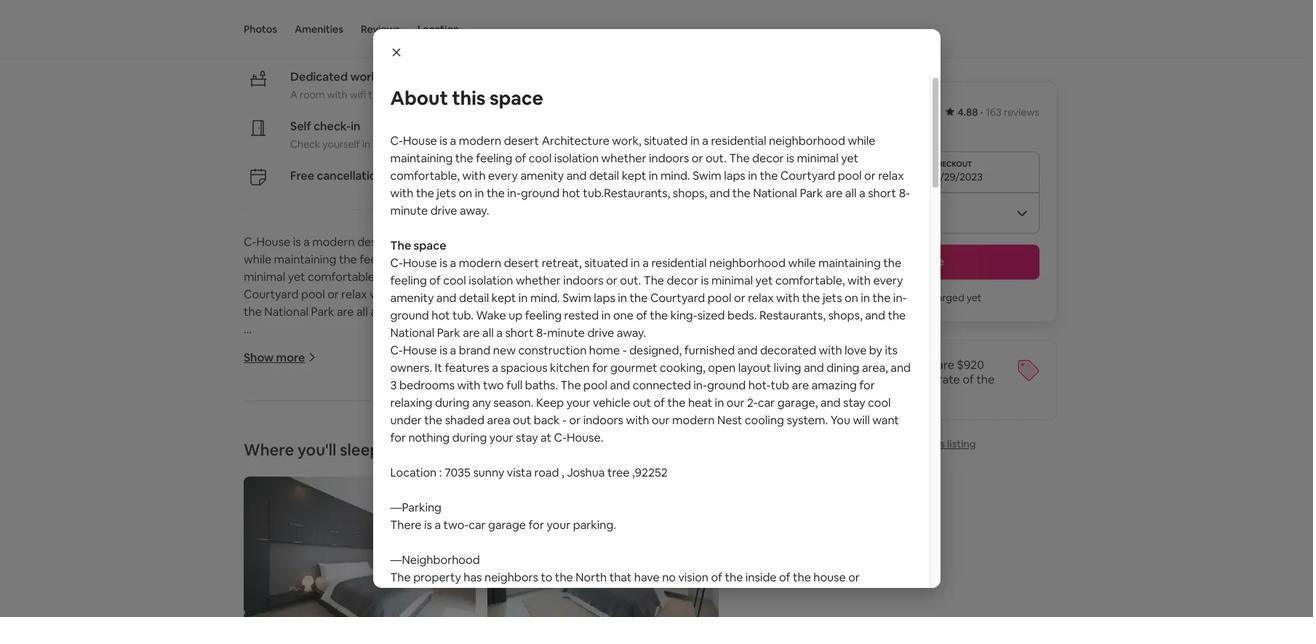 Task type: vqa. For each thing, say whether or not it's contained in the screenshot.
Person inside From $18 / person Show all prices
no



Task type: describe. For each thing, give the bounding box(es) containing it.
cooking, for c-house is a modern desert retreat, situated in a residential neighborhood while maintaining the feeling of cool isolation whether indoors or out. the decor is minimal yet comfortable, with every amenity and detail kept in mind. swim laps in the courtyard pool or relax with the jets on in the in- ground hot tub. wake up feeling rested in one of the king-sized beds. restaurants, shops, and the national park are all a short 8-minute drive away. c-house is a brand new construction home - designed, furnished and decorated with love by its owners. it features a spacious kitchen for gourmet cooking, open layout living and dining area, and 3 bedrooms with two full baths. the pool and connected in-ground hot-tub are amazing for relaxing during any season. keep your vehicle out of the heat in our 2-car garage, and stay cool under the shaded area out back - or indoors with our modern nest cooling system. you will want for nothing during your stay at c-house.
[[660, 360, 706, 376]]

detail inside c-house is a modern desert retreat, situated in a residential neighborhood while maintaining the feeling of cool isolation whether indoors or out. the decor is minimal yet comfortable, with every amenity and detail kept in mind. swim laps in the courtyard pool or relax with the jets on in the in-ground hot tub. wake up feeling rested in one of the king-sized beds. restaurants, shops, and the national park are all a short 8-minute drive away. c-house is a brand new construction home - designed, furnished and decorated with love by its owners. it features a spacious kitchen for gourmet cooking, open layout living and dining area, and 3 bedrooms with two full baths. the pool and connected in-ground hot-tub are amazing for relaxing during any season. keep your vehicle out of the heat in our 2-car garage, and stay cool under the shaded area out back - or indoors with our modern nest cooling system. you will want for nothing during your stay at c-house.
[[443, 391, 473, 407]]

0 horizontal spatial space
[[414, 238, 447, 253]]

4.88
[[958, 106, 979, 119]]

tub. for c-house is a modern desert retreat, situated in a residential neighborhood while maintaining the feeling of cool isolation whether indoors or out. the decor is minimal yet comfortable, with every amenity and detail kept in mind. swim laps in the courtyard pool or relax with the jets on in the in-ground hot tub. wake up feeling rested in one of the king-sized beds. restaurants, shops, and the national park are all a short 8-minute drive away. c-house is a brand new construction home - designed, furnished and decorated with love by its owners. it features a spacious kitchen for gourmet cooking, open layout living and dining area, and 3 bedrooms with two full baths. the pool and connected in-ground hot-tub are amazing for relaxing during any season. keep your vehicle out of the heat in our 2-car garage, and stay cool under the shaded area out back - or indoors with our modern nest cooling system. you will want for nothing during your stay at c-house.
[[479, 409, 500, 424]]

desert for c-house is a modern desert retreat, situated in a residential neighborhood while maintaining the feeling of cool isolation whether indoors or out. the decor is minimal yet comfortable, with every amenity and detail kept in mind. swim laps in the courtyard pool or relax with the jets on in the in-ground hot tub. wake up feeling rested in one of the king-sized beds. restaurants, shops, and the national park are all a short 8-minute drive away. c-house is a brand new construction home - designed, furnished and decorated with love by its owners. it features a spacious kitchen for gourmet cooking, open layout living and dining area, and 3 bedrooms with two full baths. the pool and connected in-ground hot-tub are amazing for relaxing during any season. keep your vehicle out of the heat in our 2-car garage, and stay cool under the shaded area out back - or indoors with our modern nest cooling system. you will want for nothing during your stay at c-house.
[[357, 357, 393, 372]]

architecture for c-house is a modern desert architecture work, situated in a residential neighborhood while maintaining the feeling of cool isolation whether indoors or out. the decor is minimal yet comfortable, with every amenity and detail kept in mind. swim laps in the courtyard pool or relax with the jets on in the in-ground hot tub.restaurants, shops, and the national park are all a short 8-minute drive away.
[[395, 234, 463, 250]]

less
[[806, 372, 826, 387]]

tub for c-house is a modern desert retreat, situated in a residential neighborhood while maintaining the feeling of cool isolation whether indoors or out. the decor is minimal yet comfortable, with every amenity and detail kept in mind. swim laps in the courtyard pool or relax with the jets on in the in- ground hot tub. wake up feeling rested in one of the king-sized beds. restaurants, shops, and the national park are all a short 8-minute drive away. c-house is a brand new construction home - designed, furnished and decorated with love by its owners. it features a spacious kitchen for gourmet cooking, open layout living and dining area, and 3 bedrooms with two full baths. the pool and connected in-ground hot-tub are amazing for relaxing during any season. keep your vehicle out of the heat in our 2-car garage, and stay cool under the shaded area out back - or indoors with our modern nest cooling system. you will want for nothing during your stay at c-house.
[[771, 378, 790, 393]]

kept inside the c-house is a modern desert architecture work, situated in a residential neighborhood while maintaining the feeling of cool isolation whether indoors or out. the decor is minimal yet comfortable, with every amenity and detail kept in mind. swim laps in the courtyard pool or relax with the jets on in the in-ground hot tub.restaurants, shops, and the national park are all a short 8- minute drive away.
[[622, 168, 647, 183]]

· 3 beds · 2 baths
[[361, 11, 452, 27]]

2 horizontal spatial ·
[[981, 106, 983, 119]]

comfortable, inside c-house is a modern desert architecture work, situated in a residential neighborhood while maintaining the feeling of cool isolation whether indoors or out. the decor is minimal yet comfortable, with every amenity and detail kept in mind. swim laps in the courtyard pool or relax with the jets on in the in-ground hot tub.restaurants, shops, and the national park are all a short 8-minute drive away.
[[308, 269, 378, 284]]

c-house is a modern desert architecture work, situated in a residential neighborhood while maintaining the feeling of cool isolation whether indoors or out. the decor is minimal yet comfortable, with every amenity and detail kept in mind. swim laps in the courtyard pool or relax with the jets on in the in-ground hot tub.restaurants, shops, and the national park are all a short 8- minute drive away.
[[391, 133, 911, 218]]

every inside c-house is a modern desert architecture work, situated in a residential neighborhood while maintaining the feeling of cool isolation whether indoors or out. the decor is minimal yet comfortable, with every amenity and detail kept in mind. swim laps in the courtyard pool or relax with the jets on in the in-ground hot tub.restaurants, shops, and the national park are all a short 8-minute drive away.
[[406, 269, 436, 284]]

drive inside the c-house is a modern desert architecture work, situated in a residential neighborhood while maintaining the feeling of cool isolation whether indoors or out. the decor is minimal yet comfortable, with every amenity and detail kept in mind. swim laps in the courtyard pool or relax with the jets on in the in-ground hot tub.restaurants, shops, and the national park are all a short 8- minute drive away.
[[431, 203, 457, 218]]

property
[[414, 570, 461, 585]]

this for about
[[452, 86, 486, 111]]

hot inside the c-house is a modern desert architecture work, situated in a residential neighborhood while maintaining the feeling of cool isolation whether indoors or out. the decor is minimal yet comfortable, with every amenity and detail kept in mind. swim laps in the courtyard pool or relax with the jets on in the in-ground hot tub.restaurants, shops, and the national park are all a short 8- minute drive away.
[[562, 186, 581, 201]]

0 horizontal spatial ·
[[364, 11, 367, 27]]

you for c-house is a modern desert retreat, situated in a residential neighborhood while maintaining the feeling of cool isolation whether indoors or out. the decor is minimal yet comfortable, with every amenity and detail kept in mind. swim laps in the courtyard pool or relax with the jets on in the in- ground hot tub. wake up feeling rested in one of the king-sized beds. restaurants, shops, and the national park are all a short 8-minute drive away. c-house is a brand new construction home - designed, furnished and decorated with love by its owners. it features a spacious kitchen for gourmet cooking, open layout living and dining area, and 3 bedrooms with two full baths. the pool and connected in-ground hot-tub are amazing for relaxing during any season. keep your vehicle out of the heat in our 2-car garage, and stay cool under the shaded area out back - or indoors with our modern nest cooling system. you will want for nothing during your stay at c-house.
[[831, 413, 851, 428]]

park inside c-house is a modern desert architecture work, situated in a residential neighborhood while maintaining the feeling of cool isolation whether indoors or out. the decor is minimal yet comfortable, with every amenity and detail kept in mind. swim laps in the courtyard pool or relax with the jets on in the in-ground hot tub.restaurants, shops, and the national park are all a short 8-minute drive away.
[[311, 304, 334, 319]]

, inside about this space dialog
[[562, 465, 565, 480]]

report this listing button
[[869, 437, 977, 451]]

1 horizontal spatial to
[[653, 587, 665, 603]]

amenities
[[295, 23, 344, 36]]

feeling inside the c-house is a modern desert architecture work, situated in a residential neighborhood while maintaining the feeling of cool isolation whether indoors or out. the decor is minimal yet comfortable, with every amenity and detail kept in mind. swim laps in the courtyard pool or relax with the jets on in the in-ground hot tub.restaurants, shops, and the national park are all a short 8- minute drive away.
[[476, 151, 513, 166]]

minute inside c-house is a modern desert retreat, situated in a residential neighborhood while maintaining the feeling of cool isolation whether indoors or out. the decor is minimal yet comfortable, with every amenity and detail kept in mind. swim laps in the courtyard pool or relax with the jets on in the in- ground hot tub. wake up feeling rested in one of the king-sized beds. restaurants, shops, and the national park are all a short 8-minute drive away. c-house is a brand new construction home - designed, furnished and decorated with love by its owners. it features a spacious kitchen for gourmet cooking, open layout living and dining area, and 3 bedrooms with two full baths. the pool and connected in-ground hot-tub are amazing for relaxing during any season. keep your vehicle out of the heat in our 2-car garage, and stay cool under the shaded area out back - or indoors with our modern nest cooling system. you will want for nothing during your stay at c-house.
[[548, 325, 585, 341]]

situated inside c-house is a modern desert architecture work, situated in a residential neighborhood while maintaining the feeling of cool isolation whether indoors or out. the decor is minimal yet comfortable, with every amenity and detail kept in mind. swim laps in the courtyard pool or relax with the jets on in the in-ground hot tub.restaurants, shops, and the national park are all a short 8-minute drive away.
[[498, 234, 542, 250]]

ground inside c-house is a modern desert architecture work, situated in a residential neighborhood while maintaining the feeling of cool isolation whether indoors or out. the decor is minimal yet comfortable, with every amenity and detail kept in mind. swim laps in the courtyard pool or relax with the jets on in the in-ground hot tub.restaurants, shops, and the national park are all a short 8-minute drive away.
[[501, 287, 539, 302]]

amazing for c-house is a modern desert retreat, situated in a residential neighborhood while maintaining the feeling of cool isolation whether indoors or out. the decor is minimal yet comfortable, with every amenity and detail kept in mind. swim laps in the courtyard pool or relax with the jets on in the in- ground hot tub. wake up feeling rested in one of the king-sized beds. restaurants, shops, and the national park are all a short 8-minute drive away. c-house is a brand new construction home - designed, furnished and decorated with love by its owners. it features a spacious kitchen for gourmet cooking, open layout living and dining area, and 3 bedrooms with two full baths. the pool and connected in-ground hot-tub are amazing for relaxing during any season. keep your vehicle out of the heat in our 2-car garage, and stay cool under the shaded area out back - or indoors with our modern nest cooling system. you will want for nothing during your stay at c-house.
[[812, 378, 857, 393]]

designed, for c-house is a modern desert retreat, situated in a residential neighborhood while maintaining the feeling of cool isolation whether indoors or out. the decor is minimal yet comfortable, with every amenity and detail kept in mind. swim laps in the courtyard pool or relax with the jets on in the in- ground hot tub. wake up feeling rested in one of the king-sized beds. restaurants, shops, and the national park are all a short 8-minute drive away. c-house is a brand new construction home - designed, furnished and decorated with love by its owners. it features a spacious kitchen for gourmet cooking, open layout living and dining area, and 3 bedrooms with two full baths. the pool and connected in-ground hot-tub are amazing for relaxing during any season. keep your vehicle out of the heat in our 2-car garage, and stay cool under the shaded area out back - or indoors with our modern nest cooling system. you will want for nothing during your stay at c-house.
[[630, 343, 682, 358]]

mind. inside the c-house is a modern desert architecture work, situated in a residential neighborhood while maintaining the feeling of cool isolation whether indoors or out. the decor is minimal yet comfortable, with every amenity and detail kept in mind. swim laps in the courtyard pool or relax with the jets on in the in-ground hot tub.restaurants, shops, and the national park are all a short 8- minute drive away.
[[661, 168, 691, 183]]

working.
[[466, 88, 506, 101]]

construction for c-house is a modern desert retreat, situated in a residential neighborhood while maintaining the feeling of cool isolation whether indoors or out. the decor is minimal yet comfortable, with every amenity and detail kept in mind. swim laps in the courtyard pool or relax with the jets on in the in-ground hot tub. wake up feeling rested in one of the king-sized beds. restaurants, shops, and the national park are all a short 8-minute drive away. c-house is a brand new construction home - designed, furnished and decorated with love by its owners. it features a spacious kitchen for gourmet cooking, open layout living and dining area, and 3 bedrooms with two full baths. the pool and connected in-ground hot-tub are amazing for relaxing during any season. keep your vehicle out of the heat in our 2-car garage, and stay cool under the shaded area out back - or indoors with our modern nest cooling system. you will want for nothing during your stay at c-house.
[[372, 461, 440, 477]]

isolation inside c-house is a modern desert retreat, situated in a residential neighborhood while maintaining the feeling of cool isolation whether indoors or out. the decor is minimal yet comfortable, with every amenity and detail kept in mind. swim laps in the courtyard pool or relax with the jets on in the in- ground hot tub. wake up feeling rested in one of the king-sized beds. restaurants, shops, and the national park are all a short 8-minute drive away. c-house is a brand new construction home - designed, furnished and decorated with love by its owners. it features a spacious kitchen for gourmet cooking, open layout living and dining area, and 3 bedrooms with two full baths. the pool and connected in-ground hot-tub are amazing for relaxing during any season. keep your vehicle out of the heat in our 2-car garage, and stay cool under the shaded area out back - or indoors with our modern nest cooling system. you will want for nothing during your stay at c-house.
[[469, 273, 514, 288]]

check
[[290, 137, 320, 151]]

about this space dialog
[[373, 29, 941, 617]]

vision
[[679, 570, 709, 585]]

national inside c-house is a modern desert retreat, situated in a residential neighborhood while maintaining the feeling of cool isolation whether indoors or out. the decor is minimal yet comfortable, with every amenity and detail kept in mind. swim laps in the courtyard pool or relax with the jets on in the in- ground hot tub. wake up feeling rested in one of the king-sized beds. restaurants, shops, and the national park are all a short 8-minute drive away. c-house is a brand new construction home - designed, furnished and decorated with love by its owners. it features a spacious kitchen for gourmet cooking, open layout living and dining area, and 3 bedrooms with two full baths. the pool and connected in-ground hot-tub are amazing for relaxing during any season. keep your vehicle out of the heat in our 2-car garage, and stay cool under the shaded area out back - or indoors with our modern nest cooling system. you will want for nothing during your stay at c-house.
[[391, 325, 435, 341]]

2- for c-house is a modern desert retreat, situated in a residential neighborhood while maintaining the feeling of cool isolation whether indoors or out. the decor is minimal yet comfortable, with every amenity and detail kept in mind. swim laps in the courtyard pool or relax with the jets on in the in-ground hot tub. wake up feeling rested in one of the king-sized beds. restaurants, shops, and the national park are all a short 8-minute drive away. c-house is a brand new construction home - designed, furnished and decorated with love by its owners. it features a spacious kitchen for gourmet cooking, open layout living and dining area, and 3 bedrooms with two full baths. the pool and connected in-ground hot-tub are amazing for relaxing during any season. keep your vehicle out of the heat in our 2-car garage, and stay cool under the shaded area out back - or indoors with our modern nest cooling system. you will want for nothing during your stay at c-house.
[[264, 531, 275, 547]]

minute inside c-house is a modern desert architecture work, situated in a residential neighborhood while maintaining the feeling of cool isolation whether indoors or out. the decor is minimal yet comfortable, with every amenity and detail kept in mind. swim laps in the courtyard pool or relax with the jets on in the in-ground hot tub.restaurants, shops, and the national park are all a short 8-minute drive away.
[[422, 304, 459, 319]]

mind. inside c-house is a modern desert retreat, situated in a residential neighborhood while maintaining the feeling of cool isolation whether indoors or out. the decor is minimal yet comfortable, with every amenity and detail kept in mind. swim laps in the courtyard pool or relax with the jets on in the in- ground hot tub. wake up feeling rested in one of the king-sized beds. restaurants, shops, and the national park are all a short 8-minute drive away. c-house is a brand new construction home - designed, furnished and decorated with love by its owners. it features a spacious kitchen for gourmet cooking, open layout living and dining area, and 3 bedrooms with two full baths. the pool and connected in-ground hot-tub are amazing for relaxing during any season. keep your vehicle out of the heat in our 2-car garage, and stay cool under the shaded area out back - or indoors with our modern nest cooling system. you will want for nothing during your stay at c-house.
[[531, 290, 560, 306]]

kitchen for c-house is a modern desert retreat, situated in a residential neighborhood while maintaining the feeling of cool isolation whether indoors or out. the decor is minimal yet comfortable, with every amenity and detail kept in mind. swim laps in the courtyard pool or relax with the jets on in the in- ground hot tub. wake up feeling rested in one of the king-sized beds. restaurants, shops, and the national park are all a short 8-minute drive away. c-house is a brand new construction home - designed, furnished and decorated with love by its owners. it features a spacious kitchen for gourmet cooking, open layout living and dining area, and 3 bedrooms with two full baths. the pool and connected in-ground hot-tub are amazing for relaxing during any season. keep your vehicle out of the heat in our 2-car garage, and stay cool under the shaded area out back - or indoors with our modern nest cooling system. you will want for nothing during your stay at c-house.
[[550, 360, 590, 376]]

jets inside c-house is a modern desert retreat, situated in a residential neighborhood while maintaining the feeling of cool isolation whether indoors or out. the decor is minimal yet comfortable, with every amenity and detail kept in mind. swim laps in the courtyard pool or relax with the jets on in the in- ground hot tub. wake up feeling rested in one of the king-sized beds. restaurants, shops, and the national park are all a short 8-minute drive away. c-house is a brand new construction home - designed, furnished and decorated with love by its owners. it features a spacious kitchen for gourmet cooking, open layout living and dining area, and 3 bedrooms with two full baths. the pool and connected in-ground hot-tub are amazing for relaxing during any season. keep your vehicle out of the heat in our 2-car garage, and stay cool under the shaded area out back - or indoors with our modern nest cooling system. you will want for nothing during your stay at c-house.
[[823, 290, 843, 306]]

the inside self check-in check yourself in with the keypad.
[[395, 137, 411, 151]]

wifi
[[350, 88, 366, 101]]

two for c-house is a modern desert retreat, situated in a residential neighborhood while maintaining the feeling of cool isolation whether indoors or out. the decor is minimal yet comfortable, with every amenity and detail kept in mind. swim laps in the courtyard pool or relax with the jets on in the in-ground hot tub. wake up feeling rested in one of the king-sized beds. restaurants, shops, and the national park are all a short 8-minute drive away. c-house is a brand new construction home - designed, furnished and decorated with love by its owners. it features a spacious kitchen for gourmet cooking, open layout living and dining area, and 3 bedrooms with two full baths. the pool and connected in-ground hot-tub are amazing for relaxing during any season. keep your vehicle out of the heat in our 2-car garage, and stay cool under the shaded area out back - or indoors with our modern nest cooling system. you will want for nothing during your stay at c-house.
[[446, 496, 467, 512]]

designed, for c-house is a modern desert retreat, situated in a residential neighborhood while maintaining the feeling of cool isolation whether indoors or out. the decor is minimal yet comfortable, with every amenity and detail kept in mind. swim laps in the courtyard pool or relax with the jets on in the in-ground hot tub. wake up feeling rested in one of the king-sized beds. restaurants, shops, and the national park are all a short 8-minute drive away. c-house is a brand new construction home - designed, furnished and decorated with love by its owners. it features a spacious kitchen for gourmet cooking, open layout living and dining area, and 3 bedrooms with two full baths. the pool and connected in-ground hot-tub are amazing for relaxing during any season. keep your vehicle out of the heat in our 2-car garage, and stay cool under the shaded area out back - or indoors with our modern nest cooling system. you will want for nothing during your stay at c-house.
[[483, 461, 535, 477]]

$920
[[957, 357, 985, 373]]

2
[[413, 11, 419, 27]]

jets inside c-house is a modern desert architecture work, situated in a residential neighborhood while maintaining the feeling of cool isolation whether indoors or out. the decor is minimal yet comfortable, with every amenity and detail kept in mind. swim laps in the courtyard pool or relax with the jets on in the in-ground hot tub.restaurants, shops, and the national park are all a short 8-minute drive away.
[[416, 287, 436, 302]]

comfortable, inside c-house is a modern desert retreat, situated in a residential neighborhood while maintaining the feeling of cool isolation whether indoors or out. the decor is minimal yet comfortable, with every amenity and detail kept in mind. swim laps in the courtyard pool or relax with the jets on in the in- ground hot tub. wake up feeling rested in one of the king-sized beds. restaurants, shops, and the national park are all a short 8-minute drive away. c-house is a brand new construction home - designed, furnished and decorated with love by its owners. it features a spacious kitchen for gourmet cooking, open layout living and dining area, and 3 bedrooms with two full baths. the pool and connected in-ground hot-tub are amazing for relaxing during any season. keep your vehicle out of the heat in our 2-car garage, and stay cool under the shaded area out back - or indoors with our modern nest cooling system. you will want for nothing during your stay at c-house.
[[776, 273, 845, 288]]

48
[[405, 168, 418, 183]]

hours
[[421, 168, 452, 183]]

guests
[[253, 11, 289, 27]]

keep for c-house is a modern desert retreat, situated in a residential neighborhood while maintaining the feeling of cool isolation whether indoors or out. the decor is minimal yet comfortable, with every amenity and detail kept in mind. swim laps in the courtyard pool or relax with the jets on in the in- ground hot tub. wake up feeling rested in one of the king-sized beds. restaurants, shops, and the national park are all a short 8-minute drive away. c-house is a brand new construction home - designed, furnished and decorated with love by its owners. it features a spacious kitchen for gourmet cooking, open layout living and dining area, and 3 bedrooms with two full baths. the pool and connected in-ground hot-tub are amazing for relaxing during any season. keep your vehicle out of the heat in our 2-car garage, and stay cool under the shaded area out back - or indoors with our modern nest cooling system. you will want for nothing during your stay at c-house.
[[536, 395, 564, 411]]

4.88 · 163 reviews
[[958, 106, 1040, 119]]

—neighborhood
[[391, 552, 480, 568]]

8- inside c-house is a modern desert architecture work, situated in a residential neighborhood while maintaining the feeling of cool isolation whether indoors or out. the decor is minimal yet comfortable, with every amenity and detail kept in mind. swim laps in the courtyard pool or relax with the jets on in the in-ground hot tub.restaurants, shops, and the national park are all a short 8-minute drive away.
[[410, 304, 422, 319]]

where you'll sleep
[[244, 440, 380, 460]]

which
[[787, 587, 818, 603]]

park inside c-house is a modern desert retreat, situated in a residential neighborhood while maintaining the feeling of cool isolation whether indoors or out. the decor is minimal yet comfortable, with every amenity and detail kept in mind. swim laps in the courtyard pool or relax with the jets on in the in- ground hot tub. wake up feeling rested in one of the king-sized beds. restaurants, shops, and the national park are all a short 8-minute drive away. c-house is a brand new construction home - designed, furnished and decorated with love by its owners. it features a spacious kitchen for gourmet cooking, open layout living and dining area, and 3 bedrooms with two full baths. the pool and connected in-ground hot-tub are amazing for relaxing during any season. keep your vehicle out of the heat in our 2-car garage, and stay cool under the shaded area out back - or indoors with our modern nest cooling system. you will want for nothing during your stay at c-house.
[[437, 325, 461, 341]]

—parking there is a two-car garage for your parking.
[[391, 500, 617, 533]]

1 vertical spatial joshua
[[420, 584, 459, 599]]

brand for c-house is a modern desert retreat, situated in a residential neighborhood while maintaining the feeling of cool isolation whether indoors or out. the decor is minimal yet comfortable, with every amenity and detail kept in mind. swim laps in the courtyard pool or relax with the jets on in the in- ground hot tub. wake up feeling rested in one of the king-sized beds. restaurants, shops, and the national park are all a short 8-minute drive away. c-house is a brand new construction home - designed, furnished and decorated with love by its owners. it features a spacious kitchen for gourmet cooking, open layout living and dining area, and 3 bedrooms with two full baths. the pool and connected in-ground hot-tub are amazing for relaxing during any season. keep your vehicle out of the heat in our 2-car garage, and stay cool under the shaded area out back - or indoors with our modern nest cooling system. you will want for nothing during your stay at c-house.
[[459, 343, 491, 358]]

on inside c-house is a modern desert architecture work, situated in a residential neighborhood while maintaining the feeling of cool isolation whether indoors or out. the decor is minimal yet comfortable, with every amenity and detail kept in mind. swim laps in the courtyard pool or relax with the jets on in the in-ground hot tub.restaurants, shops, and the national park are all a short 8-minute drive away.
[[438, 287, 452, 302]]

show
[[244, 350, 274, 365]]

before
[[831, 121, 863, 134]]

you'll
[[298, 440, 337, 460]]

1 vertical spatial location : 7035 sunny vista road , joshua tree ,92252
[[244, 584, 521, 599]]

any for c-house is a modern desert retreat, situated in a residential neighborhood while maintaining the feeling of cool isolation whether indoors or out. the decor is minimal yet comfortable, with every amenity and detail kept in mind. swim laps in the courtyard pool or relax with the jets on in the in- ground hot tub. wake up feeling rested in one of the king-sized beds. restaurants, shops, and the national park are all a short 8-minute drive away. c-house is a brand new construction home - designed, furnished and decorated with love by its owners. it features a spacious kitchen for gourmet cooking, open layout living and dining area, and 3 bedrooms with two full baths. the pool and connected in-ground hot-tub are amazing for relaxing during any season. keep your vehicle out of the heat in our 2-car garage, and stay cool under the shaded area out back - or indoors with our modern nest cooling system. you will want for nothing during your stay at c-house.
[[472, 395, 491, 411]]

photos
[[244, 23, 277, 36]]

are inside your dates are $920 less than the avg. nightly rate of the last 60 days.
[[938, 357, 955, 373]]

no
[[662, 570, 676, 585]]

this for report
[[928, 437, 946, 451]]

yet inside c-house is a modern desert retreat, situated in a residential neighborhood while maintaining the feeling of cool isolation whether indoors or out. the decor is minimal yet comfortable, with every amenity and detail kept in mind. swim laps in the courtyard pool or relax with the jets on in the in-ground hot tub. wake up feeling rested in one of the king-sized beds. restaurants, shops, and the national park are all a short 8-minute drive away. c-house is a brand new construction home - designed, furnished and decorated with love by its owners. it features a spacious kitchen for gourmet cooking, open layout living and dining area, and 3 bedrooms with two full baths. the pool and connected in-ground hot-tub are amazing for relaxing during any season. keep your vehicle out of the heat in our 2-car garage, and stay cool under the shaded area out back - or indoors with our modern nest cooling system. you will want for nothing during your stay at c-house.
[[695, 374, 712, 389]]

charged
[[926, 291, 965, 304]]

also
[[502, 587, 523, 603]]

are inside —neighborhood the property has neighbors to the north that have no vision of the inside of the house or courtyard. there are also more distant neighbors to the south and west, in which the courtyard wall shields from view.
[[482, 587, 500, 603]]

cancellation
[[317, 168, 384, 183]]

desert for c-house is a modern desert architecture work, situated in a residential neighborhood while maintaining the feeling of cool isolation whether indoors or out. the decor is minimal yet comfortable, with every amenity and detail kept in mind. swim laps in the courtyard pool or relax with the jets on in the in-ground hot tub.restaurants, shops, and the national park are all a short 8- minute drive away.
[[504, 133, 539, 148]]

0 vertical spatial neighbors
[[485, 570, 539, 585]]

lower
[[806, 357, 839, 373]]

bedrooms for c-house is a modern desert retreat, situated in a residential neighborhood while maintaining the feeling of cool isolation whether indoors or out. the decor is minimal yet comfortable, with every amenity and detail kept in mind. swim laps in the courtyard pool or relax with the jets on in the in- ground hot tub. wake up feeling rested in one of the king-sized beds. restaurants, shops, and the national park are all a short 8-minute drive away. c-house is a brand new construction home - designed, furnished and decorated with love by its owners. it features a spacious kitchen for gourmet cooking, open layout living and dining area, and 3 bedrooms with two full baths. the pool and connected in-ground hot-tub are amazing for relaxing during any season. keep your vehicle out of the heat in our 2-car garage, and stay cool under the shaded area out back - or indoors with our modern nest cooling system. you will want for nothing during your stay at c-house.
[[400, 378, 455, 393]]

have
[[635, 570, 660, 585]]

work, for c-house is a modern desert architecture work, situated in a residential neighborhood while maintaining the feeling of cool isolation whether indoors or out. the decor is minimal yet comfortable, with every amenity and detail kept in mind. swim laps in the courtyard pool or relax with the jets on in the in-ground hot tub.restaurants, shops, and the national park are all a short 8- minute drive away.
[[612, 133, 642, 148]]

two-
[[444, 518, 469, 533]]

shops, inside the c-house is a modern desert architecture work, situated in a residential neighborhood while maintaining the feeling of cool isolation whether indoors or out. the decor is minimal yet comfortable, with every amenity and detail kept in mind. swim laps in the courtyard pool or relax with the jets on in the in-ground hot tub.restaurants, shops, and the national park are all a short 8- minute drive away.
[[673, 186, 708, 201]]

total
[[806, 121, 829, 134]]

the inside the c-house is a modern desert architecture work, situated in a residential neighborhood while maintaining the feeling of cool isolation whether indoors or out. the decor is minimal yet comfortable, with every amenity and detail kept in mind. swim laps in the courtyard pool or relax with the jets on in the in-ground hot tub.restaurants, shops, and the national park are all a short 8- minute drive away.
[[730, 151, 750, 166]]

residential inside c-house is a modern desert retreat, situated in a residential neighborhood while maintaining the feeling of cool isolation whether indoors or out. the decor is minimal yet comfortable, with every amenity and detail kept in mind. swim laps in the courtyard pool or relax with the jets on in the in- ground hot tub. wake up feeling rested in one of the king-sized beds. restaurants, shops, and the national park are all a short 8-minute drive away. c-house is a brand new construction home - designed, furnished and decorated with love by its owners. it features a spacious kitchen for gourmet cooking, open layout living and dining area, and 3 bedrooms with two full baths. the pool and connected in-ground hot-tub are amazing for relaxing during any season. keep your vehicle out of the heat in our 2-car garage, and stay cool under the shaded area out back - or indoors with our modern nest cooling system. you will want for nothing during your stay at c-house.
[[652, 255, 707, 271]]

away. inside c-house is a modern desert retreat, situated in a residential neighborhood while maintaining the feeling of cool isolation whether indoors or out. the decor is minimal yet comfortable, with every amenity and detail kept in mind. swim laps in the courtyard pool or relax with the jets on in the in-ground hot tub. wake up feeling rested in one of the king-sized beds. restaurants, shops, and the national park are all a short 8-minute drive away. c-house is a brand new construction home - designed, furnished and decorated with love by its owners. it features a spacious kitchen for gourmet cooking, open layout living and dining area, and 3 bedrooms with two full baths. the pool and connected in-ground hot-tub are amazing for relaxing during any season. keep your vehicle out of the heat in our 2-car garage, and stay cool under the shaded area out back - or indoors with our modern nest cooling system. you will want for nothing during your stay at c-house.
[[244, 444, 273, 459]]

self
[[290, 119, 311, 134]]

well-
[[397, 88, 419, 101]]

connected for c-house is a modern desert retreat, situated in a residential neighborhood while maintaining the feeling of cool isolation whether indoors or out. the decor is minimal yet comfortable, with every amenity and detail kept in mind. swim laps in the courtyard pool or relax with the jets on in the in-ground hot tub. wake up feeling rested in one of the king-sized beds. restaurants, shops, and the national park are all a short 8-minute drive away. c-house is a brand new construction home - designed, furnished and decorated with love by its owners. it features a spacious kitchen for gourmet cooking, open layout living and dining area, and 3 bedrooms with two full baths. the pool and connected in-ground hot-tub are amazing for relaxing during any season. keep your vehicle out of the heat in our 2-car garage, and stay cool under the shaded area out back - or indoors with our modern nest cooling system. you will want for nothing during your stay at c-house.
[[596, 496, 654, 512]]

report this listing
[[892, 437, 977, 451]]

want for c-house is a modern desert retreat, situated in a residential neighborhood while maintaining the feeling of cool isolation whether indoors or out. the decor is minimal yet comfortable, with every amenity and detail kept in mind. swim laps in the courtyard pool or relax with the jets on in the in-ground hot tub. wake up feeling rested in one of the king-sized beds. restaurants, shops, and the national park are all a short 8-minute drive away. c-house is a brand new construction home - designed, furnished and decorated with love by its owners. it features a spacious kitchen for gourmet cooking, open layout living and dining area, and 3 bedrooms with two full baths. the pool and connected in-ground hot-tub are amazing for relaxing during any season. keep your vehicle out of the heat in our 2-car garage, and stay cool under the shaded area out back - or indoors with our modern nest cooling system. you will want for nothing during your stay at c-house.
[[444, 549, 471, 564]]

isolation inside c-house is a modern desert retreat, situated in a residential neighborhood while maintaining the feeling of cool isolation whether indoors or out. the decor is minimal yet comfortable, with every amenity and detail kept in mind. swim laps in the courtyard pool or relax with the jets on in the in-ground hot tub. wake up feeling rested in one of the king-sized beds. restaurants, shops, and the national park are all a short 8-minute drive away. c-house is a brand new construction home - designed, furnished and decorated with love by its owners. it features a spacious kitchen for gourmet cooking, open layout living and dining area, and 3 bedrooms with two full baths. the pool and connected in-ground hot-tub are amazing for relaxing during any season. keep your vehicle out of the heat in our 2-car garage, and stay cool under the shaded area out back - or indoors with our modern nest cooling system. you will want for nothing during your stay at c-house.
[[408, 374, 452, 389]]

detail inside c-house is a modern desert retreat, situated in a residential neighborhood while maintaining the feeling of cool isolation whether indoors or out. the decor is minimal yet comfortable, with every amenity and detail kept in mind. swim laps in the courtyard pool or relax with the jets on in the in- ground hot tub. wake up feeling rested in one of the king-sized beds. restaurants, shops, and the national park are all a short 8-minute drive away. c-house is a brand new construction home - designed, furnished and decorated with love by its owners. it features a spacious kitchen for gourmet cooking, open layout living and dining area, and 3 bedrooms with two full baths. the pool and connected in-ground hot-tub are amazing for relaxing during any season. keep your vehicle out of the heat in our 2-car garage, and stay cool under the shaded area out back - or indoors with our modern nest cooling system. you will want for nothing during your stay at c-house.
[[459, 290, 489, 306]]

vehicle for c-house is a modern desert retreat, situated in a residential neighborhood while maintaining the feeling of cool isolation whether indoors or out. the decor is minimal yet comfortable, with every amenity and detail kept in mind. swim laps in the courtyard pool or relax with the jets on in the in- ground hot tub. wake up feeling rested in one of the king-sized beds. restaurants, shops, and the national park are all a short 8-minute drive away. c-house is a brand new construction home - designed, furnished and decorated with love by its owners. it features a spacious kitchen for gourmet cooking, open layout living and dining area, and 3 bedrooms with two full baths. the pool and connected in-ground hot-tub are amazing for relaxing during any season. keep your vehicle out of the heat in our 2-car garage, and stay cool under the shaded area out back - or indoors with our modern nest cooling system. you will want for nothing during your stay at c-house.
[[593, 395, 631, 411]]

by for c-house is a modern desert retreat, situated in a residential neighborhood while maintaining the feeling of cool isolation whether indoors or out. the decor is minimal yet comfortable, with every amenity and detail kept in mind. swim laps in the courtyard pool or relax with the jets on in the in-ground hot tub. wake up feeling rested in one of the king-sized beds. restaurants, shops, and the national park are all a short 8-minute drive away. c-house is a brand new construction home - designed, furnished and decorated with love by its owners. it features a spacious kitchen for gourmet cooking, open layout living and dining area, and 3 bedrooms with two full baths. the pool and connected in-ground hot-tub are amazing for relaxing during any season. keep your vehicle out of the heat in our 2-car garage, and stay cool under the shaded area out back - or indoors with our modern nest cooling system. you will want for nothing during your stay at c-house.
[[268, 479, 282, 494]]

national inside the c-house is a modern desert architecture work, situated in a residential neighborhood while maintaining the feeling of cool isolation whether indoors or out. the decor is minimal yet comfortable, with every amenity and detail kept in mind. swim laps in the courtyard pool or relax with the jets on in the in-ground hot tub.restaurants, shops, and the national park are all a short 8- minute drive away.
[[754, 186, 798, 201]]

report
[[892, 437, 926, 451]]

60
[[827, 387, 841, 402]]

situated inside c-house is a modern desert retreat, situated in a residential neighborhood while maintaining the feeling of cool isolation whether indoors or out. the decor is minimal yet comfortable, with every amenity and detail kept in mind. swim laps in the courtyard pool or relax with the jets on in the in-ground hot tub. wake up feeling rested in one of the king-sized beds. restaurants, shops, and the national park are all a short 8-minute drive away. c-house is a brand new construction home - designed, furnished and decorated with love by its owners. it features a spacious kitchen for gourmet cooking, open layout living and dining area, and 3 bedrooms with two full baths. the pool and connected in-ground hot-tub are amazing for relaxing during any season. keep your vehicle out of the heat in our 2-car garage, and stay cool under the shaded area out back - or indoors with our modern nest cooling system. you will want for nothing during your stay at c-house.
[[438, 357, 482, 372]]

dedicated
[[290, 69, 348, 84]]

love for c-house is a modern desert retreat, situated in a residential neighborhood while maintaining the feeling of cool isolation whether indoors or out. the decor is minimal yet comfortable, with every amenity and detail kept in mind. swim laps in the courtyard pool or relax with the jets on in the in-ground hot tub. wake up feeling rested in one of the king-sized beds. restaurants, shops, and the national park are all a short 8-minute drive away. c-house is a brand new construction home - designed, furnished and decorated with love by its owners. it features a spacious kitchen for gourmet cooking, open layout living and dining area, and 3 bedrooms with two full baths. the pool and connected in-ground hot-tub are amazing for relaxing during any season. keep your vehicle out of the heat in our 2-car garage, and stay cool under the shaded area out back - or indoors with our modern nest cooling system. you will want for nothing during your stay at c-house.
[[244, 479, 266, 494]]

one for c-house is a modern desert retreat, situated in a residential neighborhood while maintaining the feeling of cool isolation whether indoors or out. the decor is minimal yet comfortable, with every amenity and detail kept in mind. swim laps in the courtyard pool or relax with the jets on in the in- ground hot tub. wake up feeling rested in one of the king-sized beds. restaurants, shops, and the national park are all a short 8-minute drive away. c-house is a brand new construction home - designed, furnished and decorated with love by its owners. it features a spacious kitchen for gourmet cooking, open layout living and dining area, and 3 bedrooms with two full baths. the pool and connected in-ground hot-tub are amazing for relaxing during any season. keep your vehicle out of the heat in our 2-car garage, and stay cool under the shaded area out back - or indoors with our modern nest cooling system. you will want for nothing during your stay at c-house.
[[614, 308, 634, 323]]

0 horizontal spatial ,
[[415, 584, 418, 599]]

park inside the c-house is a modern desert architecture work, situated in a residential neighborhood while maintaining the feeling of cool isolation whether indoors or out. the decor is minimal yet comfortable, with every amenity and detail kept in mind. swim laps in the courtyard pool or relax with the jets on in the in-ground hot tub.restaurants, shops, and the national park are all a short 8- minute drive away.
[[800, 186, 824, 201]]

hot inside c-house is a modern desert retreat, situated in a residential neighborhood while maintaining the feeling of cool isolation whether indoors or out. the decor is minimal yet comfortable, with every amenity and detail kept in mind. swim laps in the courtyard pool or relax with the jets on in the in- ground hot tub. wake up feeling rested in one of the king-sized beds. restaurants, shops, and the national park are all a short 8-minute drive away. c-house is a brand new construction home - designed, furnished and decorated with love by its owners. it features a spacious kitchen for gourmet cooking, open layout living and dining area, and 3 bedrooms with two full baths. the pool and connected in-ground hot-tub are amazing for relaxing during any season. keep your vehicle out of the heat in our 2-car garage, and stay cool under the shaded area out back - or indoors with our modern nest cooling system. you will want for nothing during your stay at c-house.
[[432, 308, 450, 323]]

furnished for c-house is a modern desert retreat, situated in a residential neighborhood while maintaining the feeling of cool isolation whether indoors or out. the decor is minimal yet comfortable, with every amenity and detail kept in mind. swim laps in the courtyard pool or relax with the jets on in the in- ground hot tub. wake up feeling rested in one of the king-sized beds. restaurants, shops, and the national park are all a short 8-minute drive away. c-house is a brand new construction home - designed, furnished and decorated with love by its owners. it features a spacious kitchen for gourmet cooking, open layout living and dining area, and 3 bedrooms with two full baths. the pool and connected in-ground hot-tub are amazing for relaxing during any season. keep your vehicle out of the heat in our 2-car garage, and stay cool under the shaded area out back - or indoors with our modern nest cooling system. you will want for nothing during your stay at c-house.
[[685, 343, 735, 358]]

two for c-house is a modern desert retreat, situated in a residential neighborhood while maintaining the feeling of cool isolation whether indoors or out. the decor is minimal yet comfortable, with every amenity and detail kept in mind. swim laps in the courtyard pool or relax with the jets on in the in- ground hot tub. wake up feeling rested in one of the king-sized beds. restaurants, shops, and the national park are all a short 8-minute drive away. c-house is a brand new construction home - designed, furnished and decorated with love by its owners. it features a spacious kitchen for gourmet cooking, open layout living and dining area, and 3 bedrooms with two full baths. the pool and connected in-ground hot-tub are amazing for relaxing during any season. keep your vehicle out of the heat in our 2-car garage, and stay cool under the shaded area out back - or indoors with our modern nest cooling system. you will want for nothing during your stay at c-house.
[[483, 378, 504, 393]]

rate
[[939, 372, 961, 387]]

west,
[[743, 587, 772, 603]]

nest for c-house is a modern desert retreat, situated in a residential neighborhood while maintaining the feeling of cool isolation whether indoors or out. the decor is minimal yet comfortable, with every amenity and detail kept in mind. swim laps in the courtyard pool or relax with the jets on in the in- ground hot tub. wake up feeling rested in one of the king-sized beds. restaurants, shops, and the national park are all a short 8-minute drive away. c-house is a brand new construction home - designed, furnished and decorated with love by its owners. it features a spacious kitchen for gourmet cooking, open layout living and dining area, and 3 bedrooms with two full baths. the pool and connected in-ground hot-tub are amazing for relaxing during any season. keep your vehicle out of the heat in our 2-car garage, and stay cool under the shaded area out back - or indoors with our modern nest cooling system. you will want for nothing during your stay at c-house.
[[718, 413, 743, 428]]

drive inside c-house is a modern desert architecture work, situated in a residential neighborhood while maintaining the feeling of cool isolation whether indoors or out. the decor is minimal yet comfortable, with every amenity and detail kept in mind. swim laps in the courtyard pool or relax with the jets on in the in-ground hot tub.restaurants, shops, and the national park are all a short 8-minute drive away.
[[462, 304, 488, 319]]

in- inside the c-house is a modern desert architecture work, situated in a residential neighborhood while maintaining the feeling of cool isolation whether indoors or out. the decor is minimal yet comfortable, with every amenity and detail kept in mind. swim laps in the courtyard pool or relax with the jets on in the in-ground hot tub.restaurants, shops, and the national park are all a short 8- minute drive away.
[[508, 186, 521, 201]]

dates
[[905, 357, 935, 373]]

reviews
[[1005, 106, 1040, 119]]

where you'll sleep region
[[238, 436, 969, 617]]

cool inside c-house is a modern desert architecture work, situated in a residential neighborhood while maintaining the feeling of cool isolation whether indoors or out. the decor is minimal yet comfortable, with every amenity and detail kept in mind. swim laps in the courtyard pool or relax with the jets on in the in-ground hot tub.restaurants, shops, and the national park are all a short 8-minute drive away.
[[413, 252, 436, 267]]

decor inside c-house is a modern desert retreat, situated in a residential neighborhood while maintaining the feeling of cool isolation whether indoors or out. the decor is minimal yet comfortable, with every amenity and detail kept in mind. swim laps in the courtyard pool or relax with the jets on in the in- ground hot tub. wake up feeling rested in one of the king-sized beds. restaurants, shops, and the national park are all a short 8-minute drive away. c-house is a brand new construction home - designed, furnished and decorated with love by its owners. it features a spacious kitchen for gourmet cooking, open layout living and dining area, and 3 bedrooms with two full baths. the pool and connected in-ground hot-tub are amazing for relaxing during any season. keep your vehicle out of the heat in our 2-car garage, and stay cool under the shaded area out back - or indoors with our modern nest cooling system. you will want for nothing during your stay at c-house.
[[667, 273, 699, 288]]

feeling inside c-house is a modern desert architecture work, situated in a residential neighborhood while maintaining the feeling of cool isolation whether indoors or out. the decor is minimal yet comfortable, with every amenity and detail kept in mind. swim laps in the courtyard pool or relax with the jets on in the in-ground hot tub.restaurants, shops, and the national park are all a short 8-minute drive away.
[[360, 252, 396, 267]]

amenity inside c-house is a modern desert architecture work, situated in a residential neighborhood while maintaining the feeling of cool isolation whether indoors or out. the decor is minimal yet comfortable, with every amenity and detail kept in mind. swim laps in the courtyard pool or relax with the jets on in the in-ground hot tub.restaurants, shops, and the national park are all a short 8-minute drive away.
[[438, 269, 482, 284]]

of inside c-house is a modern desert architecture work, situated in a residential neighborhood while maintaining the feeling of cool isolation whether indoors or out. the decor is minimal yet comfortable, with every amenity and detail kept in mind. swim laps in the courtyard pool or relax with the jets on in the in-ground hot tub.restaurants, shops, and the national park are all a short 8-minute drive away.
[[399, 252, 410, 267]]

under for c-house is a modern desert retreat, situated in a residential neighborhood while maintaining the feeling of cool isolation whether indoors or out. the decor is minimal yet comfortable, with every amenity and detail kept in mind. swim laps in the courtyard pool or relax with the jets on in the in- ground hot tub. wake up feeling rested in one of the king-sized beds. restaurants, shops, and the national park are all a short 8-minute drive away. c-house is a brand new construction home - designed, furnished and decorated with love by its owners. it features a spacious kitchen for gourmet cooking, open layout living and dining area, and 3 bedrooms with two full baths. the pool and connected in-ground hot-tub are amazing for relaxing during any season. keep your vehicle out of the heat in our 2-car garage, and stay cool under the shaded area out back - or indoors with our modern nest cooling system. you will want for nothing during your stay at c-house.
[[391, 413, 422, 428]]

all inside the c-house is a modern desert architecture work, situated in a residential neighborhood while maintaining the feeling of cool isolation whether indoors or out. the decor is minimal yet comfortable, with every amenity and detail kept in mind. swim laps in the courtyard pool or relax with the jets on in the in-ground hot tub.restaurants, shops, and the national park are all a short 8- minute drive away.
[[846, 186, 857, 201]]

every inside c-house is a modern desert retreat, situated in a residential neighborhood while maintaining the feeling of cool isolation whether indoors or out. the decor is minimal yet comfortable, with every amenity and detail kept in mind. swim laps in the courtyard pool or relax with the jets on in the in- ground hot tub. wake up feeling rested in one of the king-sized beds. restaurants, shops, and the national park are all a short 8-minute drive away. c-house is a brand new construction home - designed, furnished and decorated with love by its owners. it features a spacious kitchen for gourmet cooking, open layout living and dining area, and 3 bedrooms with two full baths. the pool and connected in-ground hot-tub are amazing for relaxing during any season. keep your vehicle out of the heat in our 2-car garage, and stay cool under the shaded area out back - or indoors with our modern nest cooling system. you will want for nothing during your stay at c-house.
[[874, 273, 904, 288]]

owners. for c-house is a modern desert retreat, situated in a residential neighborhood while maintaining the feeling of cool isolation whether indoors or out. the decor is minimal yet comfortable, with every amenity and detail kept in mind. swim laps in the courtyard pool or relax with the jets on in the in-ground hot tub. wake up feeling rested in one of the king-sized beds. restaurants, shops, and the national park are all a short 8-minute drive away. c-house is a brand new construction home - designed, furnished and decorated with love by its owners. it features a spacious kitchen for gourmet cooking, open layout living and dining area, and 3 bedrooms with two full baths. the pool and connected in-ground hot-tub are amazing for relaxing during any season. keep your vehicle out of the heat in our 2-car garage, and stay cool under the shaded area out back - or indoors with our modern nest cooling system. you will want for nothing during your stay at c-house.
[[299, 479, 341, 494]]

isolation inside the c-house is a modern desert architecture work, situated in a residential neighborhood while maintaining the feeling of cool isolation whether indoors or out. the decor is minimal yet comfortable, with every amenity and detail kept in mind. swim laps in the courtyard pool or relax with the jets on in the in-ground hot tub.restaurants, shops, and the national park are all a short 8- minute drive away.
[[555, 151, 599, 166]]

construction for c-house is a modern desert retreat, situated in a residential neighborhood while maintaining the feeling of cool isolation whether indoors or out. the decor is minimal yet comfortable, with every amenity and detail kept in mind. swim laps in the courtyard pool or relax with the jets on in the in- ground hot tub. wake up feeling rested in one of the king-sized beds. restaurants, shops, and the national park are all a short 8-minute drive away. c-house is a brand new construction home - designed, furnished and decorated with love by its owners. it features a spacious kitchen for gourmet cooking, open layout living and dining area, and 3 bedrooms with two full baths. the pool and connected in-ground hot-tub are amazing for relaxing during any season. keep your vehicle out of the heat in our 2-car garage, and stay cool under the shaded area out back - or indoors with our modern nest cooling system. you will want for nothing during your stay at c-house.
[[519, 343, 587, 358]]

decorated for c-house is a modern desert retreat, situated in a residential neighborhood while maintaining the feeling of cool isolation whether indoors or out. the decor is minimal yet comfortable, with every amenity and detail kept in mind. swim laps in the courtyard pool or relax with the jets on in the in-ground hot tub. wake up feeling rested in one of the king-sized beds. restaurants, shops, and the national park are all a short 8-minute drive away. c-house is a brand new construction home - designed, furnished and decorated with love by its owners. it features a spacious kitchen for gourmet cooking, open layout living and dining area, and 3 bedrooms with two full baths. the pool and connected in-ground hot-tub are amazing for relaxing during any season. keep your vehicle out of the heat in our 2-car garage, and stay cool under the shaded area out back - or indoors with our modern nest cooling system. you will want for nothing during your stay at c-house.
[[614, 461, 670, 477]]

8- inside c-house is a modern desert retreat, situated in a residential neighborhood while maintaining the feeling of cool isolation whether indoors or out. the decor is minimal yet comfortable, with every amenity and detail kept in mind. swim laps in the courtyard pool or relax with the jets on in the in-ground hot tub. wake up feeling rested in one of the king-sized beds. restaurants, shops, and the national park are all a short 8-minute drive away. c-house is a brand new construction home - designed, furnished and decorated with love by its owners. it features a spacious kitchen for gourmet cooking, open layout living and dining area, and 3 bedrooms with two full baths. the pool and connected in-ground hot-tub are amazing for relaxing during any season. keep your vehicle out of the heat in our 2-car garage, and stay cool under the shaded area out back - or indoors with our modern nest cooling system. you will want for nothing during your stay at c-house.
[[628, 426, 639, 442]]

king- for c-house is a modern desert retreat, situated in a residential neighborhood while maintaining the feeling of cool isolation whether indoors or out. the decor is minimal yet comfortable, with every amenity and detail kept in mind. swim laps in the courtyard pool or relax with the jets on in the in- ground hot tub. wake up feeling rested in one of the king-sized beds. restaurants, shops, and the national park are all a short 8-minute drive away. c-house is a brand new construction home - designed, furnished and decorated with love by its owners. it features a spacious kitchen for gourmet cooking, open layout living and dining area, and 3 bedrooms with two full baths. the pool and connected in-ground hot-tub are amazing for relaxing during any season. keep your vehicle out of the heat in our 2-car garage, and stay cool under the shaded area out back - or indoors with our modern nest cooling system. you will want for nothing during your stay at c-house.
[[671, 308, 698, 323]]

6
[[244, 11, 251, 27]]

under for c-house is a modern desert retreat, situated in a residential neighborhood while maintaining the feeling of cool isolation whether indoors or out. the decor is minimal yet comfortable, with every amenity and detail kept in mind. swim laps in the courtyard pool or relax with the jets on in the in-ground hot tub. wake up feeling rested in one of the king-sized beds. restaurants, shops, and the national park are all a short 8-minute drive away. c-house is a brand new construction home - designed, furnished and decorated with love by its owners. it features a spacious kitchen for gourmet cooking, open layout living and dining area, and 3 bedrooms with two full baths. the pool and connected in-ground hot-tub are amazing for relaxing during any season. keep your vehicle out of the heat in our 2-car garage, and stay cool under the shaded area out back - or indoors with our modern nest cooling system. you will want for nothing during your stay at c-house.
[[411, 531, 442, 547]]

features for c-house is a modern desert retreat, situated in a residential neighborhood while maintaining the feeling of cool isolation whether indoors or out. the decor is minimal yet comfortable, with every amenity and detail kept in mind. swim laps in the courtyard pool or relax with the jets on in the in- ground hot tub. wake up feeling rested in one of the king-sized beds. restaurants, shops, and the national park are all a short 8-minute drive away. c-house is a brand new construction home - designed, furnished and decorated with love by its owners. it features a spacious kitchen for gourmet cooking, open layout living and dining area, and 3 bedrooms with two full baths. the pool and connected in-ground hot-tub are amazing for relaxing during any season. keep your vehicle out of the heat in our 2-car garage, and stay cool under the shaded area out back - or indoors with our modern nest cooling system. you will want for nothing during your stay at c-house.
[[445, 360, 490, 376]]

check-
[[314, 119, 351, 134]]

car inside —parking there is a two-car garage for your parking.
[[469, 518, 486, 533]]

decor inside c-house is a modern desert retreat, situated in a residential neighborhood while maintaining the feeling of cool isolation whether indoors or out. the decor is minimal yet comfortable, with every amenity and detail kept in mind. swim laps in the courtyard pool or relax with the jets on in the in-ground hot tub. wake up feeling rested in one of the king-sized beds. restaurants, shops, and the national park are all a short 8-minute drive away. c-house is a brand new construction home - designed, furnished and decorated with love by its owners. it features a spacious kitchen for gourmet cooking, open layout living and dining area, and 3 bedrooms with two full baths. the pool and connected in-ground hot-tub are amazing for relaxing during any season. keep your vehicle out of the heat in our 2-car garage, and stay cool under the shaded area out back - or indoors with our modern nest cooling system. you will want for nothing during your stay at c-house.
[[606, 374, 638, 389]]

sized for c-house is a modern desert retreat, situated in a residential neighborhood while maintaining the feeling of cool isolation whether indoors or out. the decor is minimal yet comfortable, with every amenity and detail kept in mind. swim laps in the courtyard pool or relax with the jets on in the in-ground hot tub. wake up feeling rested in one of the king-sized beds. restaurants, shops, and the national park are all a short 8-minute drive away. c-house is a brand new construction home - designed, furnished and decorated with love by its owners. it features a spacious kitchen for gourmet cooking, open layout living and dining area, and 3 bedrooms with two full baths. the pool and connected in-ground hot-tub are amazing for relaxing during any season. keep your vehicle out of the heat in our 2-car garage, and stay cool under the shaded area out back - or indoors with our modern nest cooling system. you will want for nothing during your stay at c-house.
[[271, 426, 298, 442]]

0 horizontal spatial :
[[293, 584, 295, 599]]

view.
[[481, 605, 508, 617]]

reserve
[[901, 254, 945, 269]]

0 vertical spatial location
[[418, 23, 459, 36]]

are inside the c-house is a modern desert architecture work, situated in a residential neighborhood while maintaining the feeling of cool isolation whether indoors or out. the decor is minimal yet comfortable, with every amenity and detail kept in mind. swim laps in the courtyard pool or relax with the jets on in the in-ground hot tub.restaurants, shops, and the national park are all a short 8- minute drive away.
[[826, 186, 843, 201]]

0 vertical spatial space
[[490, 86, 544, 111]]

amenity inside c-house is a modern desert retreat, situated in a residential neighborhood while maintaining the feeling of cool isolation whether indoors or out. the decor is minimal yet comfortable, with every amenity and detail kept in mind. swim laps in the courtyard pool or relax with the jets on in the in-ground hot tub. wake up feeling rested in one of the king-sized beds. restaurants, shops, and the national park are all a short 8-minute drive away. c-house is a brand new construction home - designed, furnished and decorated with love by its owners. it features a spacious kitchen for gourmet cooking, open layout living and dining area, and 3 bedrooms with two full baths. the pool and connected in-ground hot-tub are amazing for relaxing during any season. keep your vehicle out of the heat in our 2-car garage, and stay cool under the shaded area out back - or indoors with our modern nest cooling system. you will want for nothing during your stay at c-house.
[[374, 391, 418, 407]]

than
[[828, 372, 852, 387]]

sleep
[[340, 440, 380, 460]]

while inside c-house is a modern desert architecture work, situated in a residential neighborhood while maintaining the feeling of cool isolation whether indoors or out. the decor is minimal yet comfortable, with every amenity and detail kept in mind. swim laps in the courtyard pool or relax with the jets on in the in-ground hot tub.restaurants, shops, and the national park are all a short 8-minute drive away.
[[244, 252, 272, 267]]

1 vertical spatial ,92252
[[486, 584, 521, 599]]

on inside c-house is a modern desert retreat, situated in a residential neighborhood while maintaining the feeling of cool isolation whether indoors or out. the decor is minimal yet comfortable, with every amenity and detail kept in mind. swim laps in the courtyard pool or relax with the jets on in the in-ground hot tub. wake up feeling rested in one of the king-sized beds. restaurants, shops, and the national park are all a short 8-minute drive away. c-house is a brand new construction home - designed, furnished and decorated with love by its owners. it features a spacious kitchen for gourmet cooking, open layout living and dining area, and 3 bedrooms with two full baths. the pool and connected in-ground hot-tub are amazing for relaxing during any season. keep your vehicle out of the heat in our 2-car garage, and stay cool under the shaded area out back - or indoors with our modern nest cooling system. you will want for nothing during your stay at c-house.
[[354, 409, 368, 424]]

163
[[986, 106, 1002, 119]]

pool inside c-house is a modern desert architecture work, situated in a residential neighborhood while maintaining the feeling of cool isolation whether indoors or out. the decor is minimal yet comfortable, with every amenity and detail kept in mind. swim laps in the courtyard pool or relax with the jets on in the in-ground hot tub.restaurants, shops, and the national park are all a short 8-minute drive away.
[[301, 287, 325, 302]]

jets inside the c-house is a modern desert architecture work, situated in a residential neighborhood while maintaining the feeling of cool isolation whether indoors or out. the decor is minimal yet comfortable, with every amenity and detail kept in mind. swim laps in the courtyard pool or relax with the jets on in the in-ground hot tub.restaurants, shops, and the national park are all a short 8- minute drive away.
[[437, 186, 456, 201]]

3 inside c-house is a modern desert retreat, situated in a residential neighborhood while maintaining the feeling of cool isolation whether indoors or out. the decor is minimal yet comfortable, with every amenity and detail kept in mind. swim laps in the courtyard pool or relax with the jets on in the in-ground hot tub. wake up feeling rested in one of the king-sized beds. restaurants, shops, and the national park are all a short 8-minute drive away. c-house is a brand new construction home - designed, furnished and decorated with love by its owners. it features a spacious kitchen for gourmet cooking, open layout living and dining area, and 3 bedrooms with two full baths. the pool and connected in-ground hot-tub are amazing for relaxing during any season. keep your vehicle out of the heat in our 2-car garage, and stay cool under the shaded area out back - or indoors with our modern nest cooling system. you will want for nothing during your stay at c-house.
[[353, 496, 360, 512]]

nightly
[[900, 372, 936, 387]]

king- for c-house is a modern desert retreat, situated in a residential neighborhood while maintaining the feeling of cool isolation whether indoors or out. the decor is minimal yet comfortable, with every amenity and detail kept in mind. swim laps in the courtyard pool or relax with the jets on in the in-ground hot tub. wake up feeling rested in one of the king-sized beds. restaurants, shops, and the national park are all a short 8-minute drive away. c-house is a brand new construction home - designed, furnished and decorated with love by its owners. it features a spacious kitchen for gourmet cooking, open layout living and dining area, and 3 bedrooms with two full baths. the pool and connected in-ground hot-tub are amazing for relaxing during any season. keep your vehicle out of the heat in our 2-car garage, and stay cool under the shaded area out back - or indoors with our modern nest cooling system. you will want for nothing during your stay at c-house.
[[244, 426, 271, 442]]

layout for c-house is a modern desert retreat, situated in a residential neighborhood while maintaining the feeling of cool isolation whether indoors or out. the decor is minimal yet comfortable, with every amenity and detail kept in mind. swim laps in the courtyard pool or relax with the jets on in the in-ground hot tub. wake up feeling rested in one of the king-sized beds. restaurants, shops, and the national park are all a short 8-minute drive away. c-house is a brand new construction home - designed, furnished and decorated with love by its owners. it features a spacious kitchen for gourmet cooking, open layout living and dining area, and 3 bedrooms with two full baths. the pool and connected in-ground hot-tub are amazing for relaxing during any season. keep your vehicle out of the heat in our 2-car garage, and stay cool under the shaded area out back - or indoors with our modern nest cooling system. you will want for nothing during your stay at c-house.
[[648, 479, 680, 494]]

ground inside the c-house is a modern desert architecture work, situated in a residential neighborhood while maintaining the feeling of cool isolation whether indoors or out. the decor is minimal yet comfortable, with every amenity and detail kept in mind. swim laps in the courtyard pool or relax with the jets on in the in-ground hot tub.restaurants, shops, and the national park are all a short 8- minute drive away.
[[521, 186, 560, 201]]

listing
[[948, 437, 977, 451]]

that
[[610, 570, 632, 585]]

location inside about this space dialog
[[391, 465, 437, 480]]

parking.
[[573, 518, 617, 533]]

6 guests
[[244, 11, 289, 27]]

relaxing for c-house is a modern desert retreat, situated in a residential neighborhood while maintaining the feeling of cool isolation whether indoors or out. the decor is minimal yet comfortable, with every amenity and detail kept in mind. swim laps in the courtyard pool or relax with the jets on in the in-ground hot tub. wake up feeling rested in one of the king-sized beds. restaurants, shops, and the national park are all a short 8-minute drive away. c-house is a brand new construction home - designed, furnished and decorated with love by its owners. it features a spacious kitchen for gourmet cooking, open layout living and dining area, and 3 bedrooms with two full baths. the pool and connected in-ground hot-tub are amazing for relaxing during any season. keep your vehicle out of the heat in our 2-car garage, and stay cool under the shaded area out back - or indoors with our modern nest cooling system. you will want for nothing during your stay at c-house.
[[373, 514, 415, 529]]

0 horizontal spatial vista
[[361, 584, 385, 599]]

whether inside the c-house is a modern desert architecture work, situated in a residential neighborhood while maintaining the feeling of cool isolation whether indoors or out. the decor is minimal yet comfortable, with every amenity and detail kept in mind. swim laps in the courtyard pool or relax with the jets on in the in-ground hot tub.restaurants, shops, and the national park are all a short 8- minute drive away.
[[602, 151, 647, 166]]

full for c-house is a modern desert retreat, situated in a residential neighborhood while maintaining the feeling of cool isolation whether indoors or out. the decor is minimal yet comfortable, with every amenity and detail kept in mind. swim laps in the courtyard pool or relax with the jets on in the in-ground hot tub. wake up feeling rested in one of the king-sized beds. restaurants, shops, and the national park are all a short 8-minute drive away. c-house is a brand new construction home - designed, furnished and decorated with love by its owners. it features a spacious kitchen for gourmet cooking, open layout living and dining area, and 3 bedrooms with two full baths. the pool and connected in-ground hot-tub are amazing for relaxing during any season. keep your vehicle out of the heat in our 2-car garage, and stay cool under the shaded area out back - or indoors with our modern nest cooling system. you will want for nothing during your stay at c-house.
[[470, 496, 486, 512]]

your dates are $920 less than the avg. nightly rate of the last 60 days.
[[806, 357, 995, 402]]

hot- for c-house is a modern desert retreat, situated in a residential neighborhood while maintaining the feeling of cool isolation whether indoors or out. the decor is minimal yet comfortable, with every amenity and detail kept in mind. swim laps in the courtyard pool or relax with the jets on in the in-ground hot tub. wake up feeling rested in one of the king-sized beds. restaurants, shops, and the national park are all a short 8-minute drive away. c-house is a brand new construction home - designed, furnished and decorated with love by its owners. it features a spacious kitchen for gourmet cooking, open layout living and dining area, and 3 bedrooms with two full baths. the pool and connected in-ground hot-tub are amazing for relaxing during any season. keep your vehicle out of the heat in our 2-car garage, and stay cool under the shaded area out back - or indoors with our modern nest cooling system. you will want for nothing during your stay at c-house.
[[244, 514, 266, 529]]

that's
[[368, 88, 395, 101]]

minimal inside c-house is a modern desert architecture work, situated in a residential neighborhood while maintaining the feeling of cool isolation whether indoors or out. the decor is minimal yet comfortable, with every amenity and detail kept in mind. swim laps in the courtyard pool or relax with the jets on in the in-ground hot tub.restaurants, shops, and the national park are all a short 8-minute drive away.
[[244, 269, 286, 284]]

modern for c-house is a modern desert retreat, situated in a residential neighborhood while maintaining the feeling of cool isolation whether indoors or out. the decor is minimal yet comfortable, with every amenity and detail kept in mind. swim laps in the courtyard pool or relax with the jets on in the in-ground hot tub. wake up feeling rested in one of the king-sized beds. restaurants, shops, and the national park are all a short 8-minute drive away. c-house is a brand new construction home - designed, furnished and decorated with love by its owners. it features a spacious kitchen for gourmet cooking, open layout living and dining area, and 3 bedrooms with two full baths. the pool and connected in-ground hot-tub are amazing for relaxing during any season. keep your vehicle out of the heat in our 2-car garage, and stay cool under the shaded area out back - or indoors with our modern nest cooling system. you will want for nothing during your stay at c-house.
[[312, 357, 355, 372]]

heat for c-house is a modern desert retreat, situated in a residential neighborhood while maintaining the feeling of cool isolation whether indoors or out. the decor is minimal yet comfortable, with every amenity and detail kept in mind. swim laps in the courtyard pool or relax with the jets on in the in- ground hot tub. wake up feeling rested in one of the king-sized beds. restaurants, shops, and the national park are all a short 8-minute drive away. c-house is a brand new construction home - designed, furnished and decorated with love by its owners. it features a spacious kitchen for gourmet cooking, open layout living and dining area, and 3 bedrooms with two full baths. the pool and connected in-ground hot-tub are amazing for relaxing during any season. keep your vehicle out of the heat in our 2-car garage, and stay cool under the shaded area out back - or indoors with our modern nest cooling system. you will want for nothing during your stay at c-house.
[[689, 395, 713, 411]]

joshua inside about this space dialog
[[567, 465, 605, 480]]

1 vertical spatial neighbors
[[597, 587, 650, 603]]

c-house is a modern desert retreat, situated in a residential neighborhood while maintaining the feeling of cool isolation whether indoors or out. the decor is minimal yet comfortable, with every amenity and detail kept in mind. swim laps in the courtyard pool or relax with the jets on in the in- ground hot tub. wake up feeling rested in one of the king-sized beds. restaurants, shops, and the national park are all a short 8-minute drive away. c-house is a brand new construction home - designed, furnished and decorated with love by its owners. it features a spacious kitchen for gourmet cooking, open layout living and dining area, and 3 bedrooms with two full baths. the pool and connected in-ground hot-tub are amazing for relaxing during any season. keep your vehicle out of the heat in our 2-car garage, and stay cool under the shaded area out back - or indoors with our modern nest cooling system. you will want for nothing during your stay at c-house.
[[391, 255, 911, 445]]

workspace
[[350, 69, 411, 84]]

there inside —parking there is a two-car garage for your parking.
[[391, 518, 422, 533]]

owners. for c-house is a modern desert retreat, situated in a residential neighborhood while maintaining the feeling of cool isolation whether indoors or out. the decor is minimal yet comfortable, with every amenity and detail kept in mind. swim laps in the courtyard pool or relax with the jets on in the in- ground hot tub. wake up feeling rested in one of the king-sized beds. restaurants, shops, and the national park are all a short 8-minute drive away. c-house is a brand new construction home - designed, furnished and decorated with love by its owners. it features a spacious kitchen for gourmet cooking, open layout living and dining area, and 3 bedrooms with two full baths. the pool and connected in-ground hot-tub are amazing for relaxing during any season. keep your vehicle out of the heat in our 2-car garage, and stay cool under the shaded area out back - or indoors with our modern nest cooling system. you will want for nothing during your stay at c-house.
[[391, 360, 432, 376]]

is inside —parking there is a two-car garage for your parking.
[[424, 518, 432, 533]]

photos button
[[244, 0, 277, 58]]

c- inside c-house is a modern desert architecture work, situated in a residential neighborhood while maintaining the feeling of cool isolation whether indoors or out. the decor is minimal yet comfortable, with every amenity and detail kept in mind. swim laps in the courtyard pool or relax with the jets on in the in-ground hot tub.restaurants, shops, and the national park are all a short 8-minute drive away.
[[244, 234, 257, 250]]

home for c-house is a modern desert retreat, situated in a residential neighborhood while maintaining the feeling of cool isolation whether indoors or out. the decor is minimal yet comfortable, with every amenity and detail kept in mind. swim laps in the courtyard pool or relax with the jets on in the in- ground hot tub. wake up feeling rested in one of the king-sized beds. restaurants, shops, and the national park are all a short 8-minute drive away. c-house is a brand new construction home - designed, furnished and decorated with love by its owners. it features a spacious kitchen for gourmet cooking, open layout living and dining area, and 3 bedrooms with two full baths. the pool and connected in-ground hot-tub are amazing for relaxing during any season. keep your vehicle out of the heat in our 2-car garage, and stay cool under the shaded area out back - or indoors with our modern nest cooling system. you will want for nothing during your stay at c-house.
[[589, 343, 620, 358]]

amenities button
[[295, 0, 344, 58]]

tree inside about this space dialog
[[608, 465, 630, 480]]

kept inside c-house is a modern desert retreat, situated in a residential neighborhood while maintaining the feeling of cool isolation whether indoors or out. the decor is minimal yet comfortable, with every amenity and detail kept in mind. swim laps in the courtyard pool or relax with the jets on in the in- ground hot tub. wake up feeling rested in one of the king-sized beds. restaurants, shops, and the national park are all a short 8-minute drive away. c-house is a brand new construction home - designed, furnished and decorated with love by its owners. it features a spacious kitchen for gourmet cooking, open layout living and dining area, and 3 bedrooms with two full baths. the pool and connected in-ground hot-tub are amazing for relaxing during any season. keep your vehicle out of the heat in our 2-car garage, and stay cool under the shaded area out back - or indoors with our modern nest cooling system. you will want for nothing during your stay at c-house.
[[492, 290, 516, 306]]

house for c-house is a modern desert architecture work, situated in a residential neighborhood while maintaining the feeling of cool isolation whether indoors or out. the decor is minimal yet comfortable, with every amenity and detail kept in mind. swim laps in the courtyard pool or relax with the jets on in the in-ground hot tub.restaurants, shops, and the national park are all a short 8-minute drive away.
[[257, 234, 291, 250]]

free cancellation for 48 hours
[[290, 168, 452, 183]]

neighborhood inside the c-house is a modern desert architecture work, situated in a residential neighborhood while maintaining the feeling of cool isolation whether indoors or out. the decor is minimal yet comfortable, with every amenity and detail kept in mind. swim laps in the courtyard pool or relax with the jets on in the in-ground hot tub.restaurants, shops, and the national park are all a short 8- minute drive away.
[[769, 133, 846, 148]]

house. for c-house is a modern desert retreat, situated in a residential neighborhood while maintaining the feeling of cool isolation whether indoors or out. the decor is minimal yet comfortable, with every amenity and detail kept in mind. swim laps in the courtyard pool or relax with the jets on in the in-ground hot tub. wake up feeling rested in one of the king-sized beds. restaurants, shops, and the national park are all a short 8-minute drive away. c-house is a brand new construction home - designed, furnished and decorated with love by its owners. it features a spacious kitchen for gourmet cooking, open layout living and dining area, and 3 bedrooms with two full baths. the pool and connected in-ground hot-tub are amazing for relaxing during any season. keep your vehicle out of the heat in our 2-car garage, and stay cool under the shaded area out back - or indoors with our modern nest cooling system. you will want for nothing during your stay at c-house.
[[650, 549, 687, 564]]

shaded for c-house is a modern desert retreat, situated in a residential neighborhood while maintaining the feeling of cool isolation whether indoors or out. the decor is minimal yet comfortable, with every amenity and detail kept in mind. swim laps in the courtyard pool or relax with the jets on in the in- ground hot tub. wake up feeling rested in one of the king-sized beds. restaurants, shops, and the national park are all a short 8-minute drive away. c-house is a brand new construction home - designed, furnished and decorated with love by its owners. it features a spacious kitchen for gourmet cooking, open layout living and dining area, and 3 bedrooms with two full baths. the pool and connected in-ground hot-tub are amazing for relaxing during any season. keep your vehicle out of the heat in our 2-car garage, and stay cool under the shaded area out back - or indoors with our modern nest cooling system. you will want for nothing during your stay at c-house.
[[445, 413, 485, 428]]

keep for c-house is a modern desert retreat, situated in a residential neighborhood while maintaining the feeling of cool isolation whether indoors or out. the decor is minimal yet comfortable, with every amenity and detail kept in mind. swim laps in the courtyard pool or relax with the jets on in the in-ground hot tub. wake up feeling rested in one of the king-sized beds. restaurants, shops, and the national park are all a short 8-minute drive away. c-house is a brand new construction home - designed, furnished and decorated with love by its owners. it features a spacious kitchen for gourmet cooking, open layout living and dining area, and 3 bedrooms with two full baths. the pool and connected in-ground hot-tub are amazing for relaxing during any season. keep your vehicle out of the heat in our 2-car garage, and stay cool under the shaded area out back - or indoors with our modern nest cooling system. you will want for nothing during your stay at c-house.
[[519, 514, 547, 529]]

short inside c-house is a modern desert architecture work, situated in a residential neighborhood while maintaining the feeling of cool isolation whether indoors or out. the decor is minimal yet comfortable, with every amenity and detail kept in mind. swim laps in the courtyard pool or relax with the jets on in the in-ground hot tub.restaurants, shops, and the national park are all a short 8-minute drive away.
[[379, 304, 408, 319]]

yourself
[[323, 137, 360, 151]]

reserve button
[[806, 245, 1040, 280]]

keypad.
[[413, 137, 450, 151]]

0 vertical spatial to
[[541, 570, 553, 585]]

its for c-house is a modern desert retreat, situated in a residential neighborhood while maintaining the feeling of cool isolation whether indoors or out. the decor is minimal yet comfortable, with every amenity and detail kept in mind. swim laps in the courtyard pool or relax with the jets on in the in- ground hot tub. wake up feeling rested in one of the king-sized beds. restaurants, shops, and the national park are all a short 8-minute drive away. c-house is a brand new construction home - designed, furnished and decorated with love by its owners. it features a spacious kitchen for gourmet cooking, open layout living and dining area, and 3 bedrooms with two full baths. the pool and connected in-ground hot-tub are amazing for relaxing during any season. keep your vehicle out of the heat in our 2-car garage, and stay cool under the shaded area out back - or indoors with our modern nest cooling system. you will want for nothing during your stay at c-house.
[[885, 343, 898, 358]]

3 bedrooms
[[297, 11, 361, 27]]

rested for c-house is a modern desert retreat, situated in a residential neighborhood while maintaining the feeling of cool isolation whether indoors or out. the decor is minimal yet comfortable, with every amenity and detail kept in mind. swim laps in the courtyard pool or relax with the jets on in the in-ground hot tub. wake up feeling rested in one of the king-sized beds. restaurants, shops, and the national park are all a short 8-minute drive away. c-house is a brand new construction home - designed, furnished and decorated with love by its owners. it features a spacious kitchen for gourmet cooking, open layout living and dining area, and 3 bedrooms with two full baths. the pool and connected in-ground hot-tub are amazing for relaxing during any season. keep your vehicle out of the heat in our 2-car garage, and stay cool under the shaded area out back - or indoors with our modern nest cooling system. you will want for nothing during your stay at c-house.
[[591, 409, 625, 424]]

in- inside c-house is a modern desert architecture work, situated in a residential neighborhood while maintaining the feeling of cool isolation whether indoors or out. the decor is minimal yet comfortable, with every amenity and detail kept in mind. swim laps in the courtyard pool or relax with the jets on in the in-ground hot tub.restaurants, shops, and the national park are all a short 8-minute drive away.
[[487, 287, 501, 302]]

hot inside c-house is a modern desert retreat, situated in a residential neighborhood while maintaining the feeling of cool isolation whether indoors or out. the decor is minimal yet comfortable, with every amenity and detail kept in mind. swim laps in the courtyard pool or relax with the jets on in the in-ground hot tub. wake up feeling rested in one of the king-sized beds. restaurants, shops, and the national park are all a short 8-minute drive away. c-house is a brand new construction home - designed, furnished and decorated with love by its owners. it features a spacious kitchen for gourmet cooking, open layout living and dining area, and 3 bedrooms with two full baths. the pool and connected in-ground hot-tub are amazing for relaxing during any season. keep your vehicle out of the heat in our 2-car garage, and stay cool under the shaded area out back - or indoors with our modern nest cooling system. you will want for nothing during your stay at c-house.
[[458, 409, 476, 424]]

out. inside c-house is a modern desert retreat, situated in a residential neighborhood while maintaining the feeling of cool isolation whether indoors or out. the decor is minimal yet comfortable, with every amenity and detail kept in mind. swim laps in the courtyard pool or relax with the jets on in the in- ground hot tub. wake up feeling rested in one of the king-sized beds. restaurants, shops, and the national park are all a short 8-minute drive away. c-house is a brand new construction home - designed, furnished and decorated with love by its owners. it features a spacious kitchen for gourmet cooking, open layout living and dining area, and 3 bedrooms with two full baths. the pool and connected in-ground hot-tub are amazing for relaxing during any season. keep your vehicle out of the heat in our 2-car garage, and stay cool under the shaded area out back - or indoors with our modern nest cooling system. you will want for nothing during your stay at c-house.
[[620, 273, 642, 288]]

2 vertical spatial location
[[244, 584, 290, 599]]

location button
[[418, 0, 459, 58]]

dining for c-house is a modern desert retreat, situated in a residential neighborhood while maintaining the feeling of cool isolation whether indoors or out. the decor is minimal yet comfortable, with every amenity and detail kept in mind. swim laps in the courtyard pool or relax with the jets on in the in-ground hot tub. wake up feeling rested in one of the king-sized beds. restaurants, shops, and the national park are all a short 8-minute drive away. c-house is a brand new construction home - designed, furnished and decorated with love by its owners. it features a spacious kitchen for gourmet cooking, open layout living and dining area, and 3 bedrooms with two full baths. the pool and connected in-ground hot-tub are amazing for relaxing during any season. keep your vehicle out of the heat in our 2-car garage, and stay cool under the shaded area out back - or indoors with our modern nest cooling system. you will want for nothing during your stay at c-house.
[[267, 496, 300, 512]]

whether inside c-house is a modern desert architecture work, situated in a residential neighborhood while maintaining the feeling of cool isolation whether indoors or out. the decor is minimal yet comfortable, with every amenity and detail kept in mind. swim laps in the courtyard pool or relax with the jets on in the in-ground hot tub.restaurants, shops, and the national park are all a short 8-minute drive away.
[[485, 252, 530, 267]]

furnished for c-house is a modern desert retreat, situated in a residential neighborhood while maintaining the feeling of cool isolation whether indoors or out. the decor is minimal yet comfortable, with every amenity and detail kept in mind. swim laps in the courtyard pool or relax with the jets on in the in-ground hot tub. wake up feeling rested in one of the king-sized beds. restaurants, shops, and the national park are all a short 8-minute drive away. c-house is a brand new construction home - designed, furnished and decorated with love by its owners. it features a spacious kitchen for gourmet cooking, open layout living and dining area, and 3 bedrooms with two full baths. the pool and connected in-ground hot-tub are amazing for relaxing during any season. keep your vehicle out of the heat in our 2-car garage, and stay cool under the shaded area out back - or indoors with our modern nest cooling system. you will want for nothing during your stay at c-house.
[[538, 461, 589, 477]]

it for c-house is a modern desert retreat, situated in a residential neighborhood while maintaining the feeling of cool isolation whether indoors or out. the decor is minimal yet comfortable, with every amenity and detail kept in mind. swim laps in the courtyard pool or relax with the jets on in the in- ground hot tub. wake up feeling rested in one of the king-sized beds. restaurants, shops, and the national park are all a short 8-minute drive away. c-house is a brand new construction home - designed, furnished and decorated with love by its owners. it features a spacious kitchen for gourmet cooking, open layout living and dining area, and 3 bedrooms with two full baths. the pool and connected in-ground hot-tub are amazing for relaxing during any season. keep your vehicle out of the heat in our 2-car garage, and stay cool under the shaded area out back - or indoors with our modern nest cooling system. you will want for nothing during your stay at c-house.
[[435, 360, 443, 376]]

last
[[806, 387, 825, 402]]

residential inside the c-house is a modern desert architecture work, situated in a residential neighborhood while maintaining the feeling of cool isolation whether indoors or out. the decor is minimal yet comfortable, with every amenity and detail kept in mind. swim laps in the courtyard pool or relax with the jets on in the in-ground hot tub.restaurants, shops, and the national park are all a short 8- minute drive away.
[[711, 133, 767, 148]]

—parking
[[391, 500, 442, 515]]

detail inside c-house is a modern desert architecture work, situated in a residential neighborhood while maintaining the feeling of cool isolation whether indoors or out. the decor is minimal yet comfortable, with every amenity and detail kept in mind. swim laps in the courtyard pool or relax with the jets on in the in-ground hot tub.restaurants, shops, and the national park are all a short 8-minute drive away.
[[507, 269, 537, 284]]

nothing for c-house is a modern desert retreat, situated in a residential neighborhood while maintaining the feeling of cool isolation whether indoors or out. the decor is minimal yet comfortable, with every amenity and detail kept in mind. swim laps in the courtyard pool or relax with the jets on in the in-ground hot tub. wake up feeling rested in one of the king-sized beds. restaurants, shops, and the national park are all a short 8-minute drive away. c-house is a brand new construction home - designed, furnished and decorated with love by its owners. it features a spacious kitchen for gourmet cooking, open layout living and dining area, and 3 bedrooms with two full baths. the pool and connected in-ground hot-tub are amazing for relaxing during any season. keep your vehicle out of the heat in our 2-car garage, and stay cool under the shaded area out back - or indoors with our modern nest cooling system. you will want for nothing during your stay at c-house.
[[491, 549, 533, 564]]

beds
[[378, 11, 405, 27]]

out. inside c-house is a modern desert architecture work, situated in a residential neighborhood while maintaining the feeling of cool isolation whether indoors or out. the decor is minimal yet comfortable, with every amenity and detail kept in mind. swim laps in the courtyard pool or relax with the jets on in the in-ground hot tub.restaurants, shops, and the national park are all a short 8-minute drive away.
[[590, 252, 611, 267]]

away. inside c-house is a modern desert retreat, situated in a residential neighborhood while maintaining the feeling of cool isolation whether indoors or out. the decor is minimal yet comfortable, with every amenity and detail kept in mind. swim laps in the courtyard pool or relax with the jets on in the in- ground hot tub. wake up feeling rested in one of the king-sized beds. restaurants, shops, and the national park are all a short 8-minute drive away. c-house is a brand new construction home - designed, furnished and decorated with love by its owners. it features a spacious kitchen for gourmet cooking, open layout living and dining area, and 3 bedrooms with two full baths. the pool and connected in-ground hot-tub are amazing for relaxing during any season. keep your vehicle out of the heat in our 2-car garage, and stay cool under the shaded area out back - or indoors with our modern nest cooling system. you will want for nothing during your stay at c-house.
[[617, 325, 647, 341]]

be
[[911, 291, 924, 304]]

amenity inside the c-house is a modern desert architecture work, situated in a residential neighborhood while maintaining the feeling of cool isolation whether indoors or out. the decor is minimal yet comfortable, with every amenity and detail kept in mind. swim laps in the courtyard pool or relax with the jets on in the in-ground hot tub.restaurants, shops, and the national park are all a short 8- minute drive away.
[[521, 168, 564, 183]]

—neighborhood the property has neighbors to the north that have no vision of the inside of the house or courtyard. there are also more distant neighbors to the south and west, in which the courtyard wall shields from view.
[[391, 552, 894, 617]]

0 vertical spatial you
[[863, 291, 881, 304]]

retreat, for c-house is a modern desert retreat, situated in a residential neighborhood while maintaining the feeling of cool isolation whether indoors or out. the decor is minimal yet comfortable, with every amenity and detail kept in mind. swim laps in the courtyard pool or relax with the jets on in the in-ground hot tub. wake up feeling rested in one of the king-sized beds. restaurants, shops, and the national park are all a short 8-minute drive away. c-house is a brand new construction home - designed, furnished and decorated with love by its owners. it features a spacious kitchen for gourmet cooking, open layout living and dining area, and 3 bedrooms with two full baths. the pool and connected in-ground hot-tub are amazing for relaxing during any season. keep your vehicle out of the heat in our 2-car garage, and stay cool under the shaded area out back - or indoors with our modern nest cooling system. you will want for nothing during your stay at c-house.
[[395, 357, 435, 372]]

0 horizontal spatial tree
[[461, 584, 483, 599]]

your
[[878, 357, 903, 373]]

while inside c-house is a modern desert retreat, situated in a residential neighborhood while maintaining the feeling of cool isolation whether indoors or out. the decor is minimal yet comfortable, with every amenity and detail kept in mind. swim laps in the courtyard pool or relax with the jets on in the in-ground hot tub. wake up feeling rested in one of the king-sized beds. restaurants, shops, and the national park are all a short 8-minute drive away. c-house is a brand new construction home - designed, furnished and decorated with love by its owners. it features a spacious kitchen for gourmet cooking, open layout living and dining area, and 3 bedrooms with two full baths. the pool and connected in-ground hot-tub are amazing for relaxing during any season. keep your vehicle out of the heat in our 2-car garage, and stay cool under the shaded area out back - or indoors with our modern nest cooling system. you will want for nothing during your stay at c-house.
[[642, 357, 670, 372]]

north
[[576, 570, 607, 585]]

courtyard.
[[391, 587, 446, 603]]

where
[[244, 440, 294, 460]]

all inside c-house is a modern desert architecture work, situated in a residential neighborhood while maintaining the feeling of cool isolation whether indoors or out. the decor is minimal yet comfortable, with every amenity and detail kept in mind. swim laps in the courtyard pool or relax with the jets on in the in-ground hot tub.restaurants, shops, and the national park are all a short 8-minute drive away.
[[357, 304, 368, 319]]

relax inside c-house is a modern desert retreat, situated in a residential neighborhood while maintaining the feeling of cool isolation whether indoors or out. the decor is minimal yet comfortable, with every amenity and detail kept in mind. swim laps in the courtyard pool or relax with the jets on in the in-ground hot tub. wake up feeling rested in one of the king-sized beds. restaurants, shops, and the national park are all a short 8-minute drive away. c-house is a brand new construction home - designed, furnished and decorated with love by its owners. it features a spacious kitchen for gourmet cooking, open layout living and dining area, and 3 bedrooms with two full baths. the pool and connected in-ground hot-tub are amazing for relaxing during any season. keep your vehicle out of the heat in our 2-car garage, and stay cool under the shaded area out back - or indoors with our modern nest cooling system. you will want for nothing during your stay at c-house.
[[258, 409, 283, 424]]

8- inside the c-house is a modern desert architecture work, situated in a residential neighborhood while maintaining the feeling of cool isolation whether indoors or out. the decor is minimal yet comfortable, with every amenity and detail kept in mind. swim laps in the courtyard pool or relax with the jets on in the in-ground hot tub.restaurants, shops, and the national park are all a short 8- minute drive away.
[[899, 186, 911, 201]]

1 vertical spatial sunny
[[327, 584, 358, 599]]

want for c-house is a modern desert retreat, situated in a residential neighborhood while maintaining the feeling of cool isolation whether indoors or out. the decor is minimal yet comfortable, with every amenity and detail kept in mind. swim laps in the courtyard pool or relax with the jets on in the in- ground hot tub. wake up feeling rested in one of the king-sized beds. restaurants, shops, and the national park are all a short 8-minute drive away. c-house is a brand new construction home - designed, furnished and decorated with love by its owners. it features a spacious kitchen for gourmet cooking, open layout living and dining area, and 3 bedrooms with two full baths. the pool and connected in-ground hot-tub are amazing for relaxing during any season. keep your vehicle out of the heat in our 2-car garage, and stay cool under the shaded area out back - or indoors with our modern nest cooling system. you will want for nothing during your stay at c-house.
[[873, 413, 900, 428]]

system. for c-house is a modern desert retreat, situated in a residential neighborhood while maintaining the feeling of cool isolation whether indoors or out. the decor is minimal yet comfortable, with every amenity and detail kept in mind. swim laps in the courtyard pool or relax with the jets on in the in- ground hot tub. wake up feeling rested in one of the king-sized beds. restaurants, shops, and the national park are all a short 8-minute drive away. c-house is a brand new construction home - designed, furnished and decorated with love by its owners. it features a spacious kitchen for gourmet cooking, open layout living and dining area, and 3 bedrooms with two full baths. the pool and connected in-ground hot-tub are amazing for relaxing during any season. keep your vehicle out of the heat in our 2-car garage, and stay cool under the shaded area out back - or indoors with our modern nest cooling system. you will want for nothing during your stay at c-house.
[[787, 413, 828, 428]]

living for c-house is a modern desert retreat, situated in a residential neighborhood while maintaining the feeling of cool isolation whether indoors or out. the decor is minimal yet comfortable, with every amenity and detail kept in mind. swim laps in the courtyard pool or relax with the jets on in the in- ground hot tub. wake up feeling rested in one of the king-sized beds. restaurants, shops, and the national park are all a short 8-minute drive away. c-house is a brand new construction home - designed, furnished and decorated with love by its owners. it features a spacious kitchen for gourmet cooking, open layout living and dining area, and 3 bedrooms with two full baths. the pool and connected in-ground hot-tub are amazing for relaxing during any season. keep your vehicle out of the heat in our 2-car garage, and stay cool under the shaded area out back - or indoors with our modern nest cooling system. you will want for nothing during your stay at c-house.
[[774, 360, 802, 376]]

spacious for c-house is a modern desert retreat, situated in a residential neighborhood while maintaining the feeling of cool isolation whether indoors or out. the decor is minimal yet comfortable, with every amenity and detail kept in mind. swim laps in the courtyard pool or relax with the jets on in the in-ground hot tub. wake up feeling rested in one of the king-sized beds. restaurants, shops, and the national park are all a short 8-minute drive away. c-house is a brand new construction home - designed, furnished and decorated with love by its owners. it features a spacious kitchen for gourmet cooking, open layout living and dining area, and 3 bedrooms with two full baths. the pool and connected in-ground hot-tub are amazing for relaxing during any season. keep your vehicle out of the heat in our 2-car garage, and stay cool under the shaded area out back - or indoors with our modern nest cooling system. you will want for nothing during your stay at c-house.
[[410, 479, 457, 494]]

all inside c-house is a modern desert retreat, situated in a residential neighborhood while maintaining the feeling of cool isolation whether indoors or out. the decor is minimal yet comfortable, with every amenity and detail kept in mind. swim laps in the courtyard pool or relax with the jets on in the in-ground hot tub. wake up feeling rested in one of the king-sized beds. restaurants, shops, and the national park are all a short 8-minute drive away. c-house is a brand new construction home - designed, furnished and decorated with love by its owners. it features a spacious kitchen for gourmet cooking, open layout living and dining area, and 3 bedrooms with two full baths. the pool and connected in-ground hot-tub are amazing for relaxing during any season. keep your vehicle out of the heat in our 2-car garage, and stay cool under the shaded area out back - or indoors with our modern nest cooling system. you will want for nothing during your stay at c-house.
[[574, 426, 585, 442]]

relax inside c-house is a modern desert retreat, situated in a residential neighborhood while maintaining the feeling of cool isolation whether indoors or out. the decor is minimal yet comfortable, with every amenity and detail kept in mind. swim laps in the courtyard pool or relax with the jets on in the in- ground hot tub. wake up feeling rested in one of the king-sized beds. restaurants, shops, and the national park are all a short 8-minute drive away. c-house is a brand new construction home - designed, furnished and decorated with love by its owners. it features a spacious kitchen for gourmet cooking, open layout living and dining area, and 3 bedrooms with two full baths. the pool and connected in-ground hot-tub are amazing for relaxing during any season. keep your vehicle out of the heat in our 2-car garage, and stay cool under the shaded area out back - or indoors with our modern nest cooling system. you will want for nothing during your stay at c-house.
[[748, 290, 774, 306]]

0 horizontal spatial road
[[388, 584, 413, 599]]

up for c-house is a modern desert retreat, situated in a residential neighborhood while maintaining the feeling of cool isolation whether indoors or out. the decor is minimal yet comfortable, with every amenity and detail kept in mind. swim laps in the courtyard pool or relax with the jets on in the in- ground hot tub. wake up feeling rested in one of the king-sized beds. restaurants, shops, and the national park are all a short 8-minute drive away. c-house is a brand new construction home - designed, furnished and decorated with love by its owners. it features a spacious kitchen for gourmet cooking, open layout living and dining area, and 3 bedrooms with two full baths. the pool and connected in-ground hot-tub are amazing for relaxing during any season. keep your vehicle out of the heat in our 2-car garage, and stay cool under the shaded area out back - or indoors with our modern nest cooling system. you will want for nothing during your stay at c-house.
[[509, 308, 523, 323]]

relax inside the c-house is a modern desert architecture work, situated in a residential neighborhood while maintaining the feeling of cool isolation whether indoors or out. the decor is minimal yet comfortable, with every amenity and detail kept in mind. swim laps in the courtyard pool or relax with the jets on in the in-ground hot tub.restaurants, shops, and the national park are all a short 8- minute drive away.
[[879, 168, 904, 183]]

11/29/2023
[[932, 170, 983, 183]]

avg.
[[876, 372, 898, 387]]

of inside the c-house is a modern desert architecture work, situated in a residential neighborhood while maintaining the feeling of cool isolation whether indoors or out. the decor is minimal yet comfortable, with every amenity and detail kept in mind. swim laps in the courtyard pool or relax with the jets on in the in-ground hot tub.restaurants, shops, and the national park are all a short 8- minute drive away.
[[515, 151, 527, 166]]

has
[[464, 570, 482, 585]]

road inside about this space dialog
[[535, 465, 559, 480]]

indoors inside c-house is a modern desert architecture work, situated in a residential neighborhood while maintaining the feeling of cool isolation whether indoors or out. the decor is minimal yet comfortable, with every amenity and detail kept in mind. swim laps in the courtyard pool or relax with the jets on in the in-ground hot tub.restaurants, shops, and the national park are all a short 8-minute drive away.
[[533, 252, 573, 267]]

reviews button
[[361, 0, 400, 58]]

0 vertical spatial bedrooms
[[306, 11, 361, 27]]

hot inside c-house is a modern desert architecture work, situated in a residential neighborhood while maintaining the feeling of cool isolation whether indoors or out. the decor is minimal yet comfortable, with every amenity and detail kept in mind. swim laps in the courtyard pool or relax with the jets on in the in-ground hot tub.restaurants, shops, and the national park are all a short 8-minute drive away.
[[542, 287, 560, 302]]

restaurants, for c-house is a modern desert retreat, situated in a residential neighborhood while maintaining the feeling of cool isolation whether indoors or out. the decor is minimal yet comfortable, with every amenity and detail kept in mind. swim laps in the courtyard pool or relax with the jets on in the in- ground hot tub. wake up feeling rested in one of the king-sized beds. restaurants, shops, and the national park are all a short 8-minute drive away. c-house is a brand new construction home - designed, furnished and decorated with love by its owners. it features a spacious kitchen for gourmet cooking, open layout living and dining area, and 3 bedrooms with two full baths. the pool and connected in-ground hot-tub are amazing for relaxing during any season. keep your vehicle out of the heat in our 2-car garage, and stay cool under the shaded area out back - or indoors with our modern nest cooling system. you will want for nothing during your stay at c-house.
[[760, 308, 826, 323]]

about
[[391, 86, 448, 111]]

1 vertical spatial 7035
[[298, 584, 324, 599]]

heat for c-house is a modern desert retreat, situated in a residential neighborhood while maintaining the feeling of cool isolation whether indoors or out. the decor is minimal yet comfortable, with every amenity and detail kept in mind. swim laps in the courtyard pool or relax with the jets on in the in-ground hot tub. wake up feeling rested in one of the king-sized beds. restaurants, shops, and the national park are all a short 8-minute drive away. c-house is a brand new construction home - designed, furnished and decorated with love by its owners. it features a spacious kitchen for gourmet cooking, open layout living and dining area, and 3 bedrooms with two full baths. the pool and connected in-ground hot-tub are amazing for relaxing during any season. keep your vehicle out of the heat in our 2-car garage, and stay cool under the shaded area out back - or indoors with our modern nest cooling system. you will want for nothing during your stay at c-house.
[[671, 514, 695, 529]]



Task type: locate. For each thing, give the bounding box(es) containing it.
shops, inside c-house is a modern desert retreat, situated in a residential neighborhood while maintaining the feeling of cool isolation whether indoors or out. the decor is minimal yet comfortable, with every amenity and detail kept in mind. swim laps in the courtyard pool or relax with the jets on in the in-ground hot tub. wake up feeling rested in one of the king-sized beds. restaurants, shops, and the national park are all a short 8-minute drive away. c-house is a brand new construction home - designed, furnished and decorated with love by its owners. it features a spacious kitchen for gourmet cooking, open layout living and dining area, and 3 bedrooms with two full baths. the pool and connected in-ground hot-tub are amazing for relaxing during any season. keep your vehicle out of the heat in our 2-car garage, and stay cool under the shaded area out back - or indoors with our modern nest cooling system. you will want for nothing during your stay at c-house.
[[402, 426, 436, 442]]

architecture for c-house is a modern desert architecture work, situated in a residential neighborhood while maintaining the feeling of cool isolation whether indoors or out. the decor is minimal yet comfortable, with every amenity and detail kept in mind. swim laps in the courtyard pool or relax with the jets on in the in-ground hot tub.restaurants, shops, and the national park are all a short 8- minute drive away.
[[542, 133, 610, 148]]

jets
[[437, 186, 456, 201], [416, 287, 436, 302], [823, 290, 843, 306], [332, 409, 352, 424]]

its up avg.
[[885, 343, 898, 358]]

1 horizontal spatial by
[[870, 343, 883, 358]]

tree
[[608, 465, 630, 480], [461, 584, 483, 599]]

reviews
[[361, 23, 400, 36]]

by for c-house is a modern desert retreat, situated in a residential neighborhood while maintaining the feeling of cool isolation whether indoors or out. the decor is minimal yet comfortable, with every amenity and detail kept in mind. swim laps in the courtyard pool or relax with the jets on in the in- ground hot tub. wake up feeling rested in one of the king-sized beds. restaurants, shops, and the national park are all a short 8-minute drive away. c-house is a brand new construction home - designed, furnished and decorated with love by its owners. it features a spacious kitchen for gourmet cooking, open layout living and dining area, and 3 bedrooms with two full baths. the pool and connected in-ground hot-tub are amazing for relaxing during any season. keep your vehicle out of the heat in our 2-car garage, and stay cool under the shaded area out back - or indoors with our modern nest cooling system. you will want for nothing during your stay at c-house.
[[870, 343, 883, 358]]

back for c-house is a modern desert retreat, situated in a residential neighborhood while maintaining the feeling of cool isolation whether indoors or out. the decor is minimal yet comfortable, with every amenity and detail kept in mind. swim laps in the courtyard pool or relax with the jets on in the in- ground hot tub. wake up feeling rested in one of the king-sized beds. restaurants, shops, and the national park are all a short 8-minute drive away. c-house is a brand new construction home - designed, furnished and decorated with love by its owners. it features a spacious kitchen for gourmet cooking, open layout living and dining area, and 3 bedrooms with two full baths. the pool and connected in-ground hot-tub are amazing for relaxing during any season. keep your vehicle out of the heat in our 2-car garage, and stay cool under the shaded area out back - or indoors with our modern nest cooling system. you will want for nothing during your stay at c-house.
[[534, 413, 560, 428]]

bedrooms
[[306, 11, 361, 27], [400, 378, 455, 393], [363, 496, 418, 512]]

nest
[[718, 413, 743, 428], [289, 549, 314, 564]]

price.
[[842, 357, 873, 373]]

more right show
[[276, 350, 305, 365]]

drive inside c-house is a modern desert retreat, situated in a residential neighborhood while maintaining the feeling of cool isolation whether indoors or out. the decor is minimal yet comfortable, with every amenity and detail kept in mind. swim laps in the courtyard pool or relax with the jets on in the in-ground hot tub. wake up feeling rested in one of the king-sized beds. restaurants, shops, and the national park are all a short 8-minute drive away. c-house is a brand new construction home - designed, furnished and decorated with love by its owners. it features a spacious kitchen for gourmet cooking, open layout living and dining area, and 3 bedrooms with two full baths. the pool and connected in-ground hot-tub are amazing for relaxing during any season. keep your vehicle out of the heat in our 2-car garage, and stay cool under the shaded area out back - or indoors with our modern nest cooling system. you will want for nothing during your stay at c-house.
[[679, 426, 706, 442]]

your
[[567, 395, 591, 411], [490, 430, 514, 445], [549, 514, 573, 529], [547, 518, 571, 533], [573, 549, 596, 564]]

1 vertical spatial cooking,
[[569, 479, 615, 494]]

1 horizontal spatial one
[[640, 409, 660, 424]]

area, down you'll
[[302, 496, 328, 512]]

you up property
[[402, 549, 422, 564]]

system. inside c-house is a modern desert retreat, situated in a residential neighborhood while maintaining the feeling of cool isolation whether indoors or out. the decor is minimal yet comfortable, with every amenity and detail kept in mind. swim laps in the courtyard pool or relax with the jets on in the in- ground hot tub. wake up feeling rested in one of the king-sized beds. restaurants, shops, and the national park are all a short 8-minute drive away. c-house is a brand new construction home - designed, furnished and decorated with love by its owners. it features a spacious kitchen for gourmet cooking, open layout living and dining area, and 3 bedrooms with two full baths. the pool and connected in-ground hot-tub are amazing for relaxing during any season. keep your vehicle out of the heat in our 2-car garage, and stay cool under the shaded area out back - or indoors with our modern nest cooling system. you will want for nothing during your stay at c-house.
[[787, 413, 828, 428]]

keep
[[536, 395, 564, 411], [519, 514, 547, 529]]

sized for c-house is a modern desert retreat, situated in a residential neighborhood while maintaining the feeling of cool isolation whether indoors or out. the decor is minimal yet comfortable, with every amenity and detail kept in mind. swim laps in the courtyard pool or relax with the jets on in the in- ground hot tub. wake up feeling rested in one of the king-sized beds. restaurants, shops, and the national park are all a short 8-minute drive away. c-house is a brand new construction home - designed, furnished and decorated with love by its owners. it features a spacious kitchen for gourmet cooking, open layout living and dining area, and 3 bedrooms with two full baths. the pool and connected in-ground hot-tub are amazing for relaxing during any season. keep your vehicle out of the heat in our 2-car garage, and stay cool under the shaded area out back - or indoors with our modern nest cooling system. you will want for nothing during your stay at c-house.
[[698, 308, 725, 323]]

0 horizontal spatial there
[[391, 518, 422, 533]]

1 vertical spatial beds.
[[301, 426, 330, 442]]

tub
[[771, 378, 790, 393], [266, 514, 285, 529]]

0 vertical spatial joshua
[[567, 465, 605, 480]]

brand for c-house is a modern desert retreat, situated in a residential neighborhood while maintaining the feeling of cool isolation whether indoors or out. the decor is minimal yet comfortable, with every amenity and detail kept in mind. swim laps in the courtyard pool or relax with the jets on in the in-ground hot tub. wake up feeling rested in one of the king-sized beds. restaurants, shops, and the national park are all a short 8-minute drive away. c-house is a brand new construction home - designed, furnished and decorated with love by its owners. it features a spacious kitchen for gourmet cooking, open layout living and dining area, and 3 bedrooms with two full baths. the pool and connected in-ground hot-tub are amazing for relaxing during any season. keep your vehicle out of the heat in our 2-car garage, and stay cool under the shaded area out back - or indoors with our modern nest cooling system. you will want for nothing during your stay at c-house.
[[312, 461, 344, 477]]

road up —parking there is a two-car garage for your parking.
[[535, 465, 559, 480]]

desert for c-house is a modern desert architecture work, situated in a residential neighborhood while maintaining the feeling of cool isolation whether indoors or out. the decor is minimal yet comfortable, with every amenity and detail kept in mind. swim laps in the courtyard pool or relax with the jets on in the in-ground hot tub.restaurants, shops, and the national park are all a short 8-minute drive away.
[[357, 234, 393, 250]]

1 vertical spatial road
[[388, 584, 413, 599]]

1 vertical spatial area,
[[302, 496, 328, 512]]

feeling
[[476, 151, 513, 166], [360, 252, 396, 267], [391, 273, 427, 288], [525, 308, 562, 323], [329, 374, 366, 389], [551, 409, 588, 424]]

2- for c-house is a modern desert retreat, situated in a residential neighborhood while maintaining the feeling of cool isolation whether indoors or out. the decor is minimal yet comfortable, with every amenity and detail kept in mind. swim laps in the courtyard pool or relax with the jets on in the in- ground hot tub. wake up feeling rested in one of the king-sized beds. restaurants, shops, and the national park are all a short 8-minute drive away. c-house is a brand new construction home - designed, furnished and decorated with love by its owners. it features a spacious kitchen for gourmet cooking, open layout living and dining area, and 3 bedrooms with two full baths. the pool and connected in-ground hot-tub are amazing for relaxing during any season. keep your vehicle out of the heat in our 2-car garage, and stay cool under the shaded area out back - or indoors with our modern nest cooling system. you will want for nothing during your stay at c-house.
[[748, 395, 758, 411]]

neighbors down that
[[597, 587, 650, 603]]

full
[[507, 378, 523, 393], [470, 496, 486, 512]]

0 horizontal spatial area,
[[302, 496, 328, 512]]

back inside c-house is a modern desert retreat, situated in a residential neighborhood while maintaining the feeling of cool isolation whether indoors or out. the decor is minimal yet comfortable, with every amenity and detail kept in mind. swim laps in the courtyard pool or relax with the jets on in the in- ground hot tub. wake up feeling rested in one of the king-sized beds. restaurants, shops, and the national park are all a short 8-minute drive away. c-house is a brand new construction home - designed, furnished and decorated with love by its owners. it features a spacious kitchen for gourmet cooking, open layout living and dining area, and 3 bedrooms with two full baths. the pool and connected in-ground hot-tub are amazing for relaxing during any season. keep your vehicle out of the heat in our 2-car garage, and stay cool under the shaded area out back - or indoors with our modern nest cooling system. you will want for nothing during your stay at c-house.
[[534, 413, 560, 428]]

1 vertical spatial want
[[444, 549, 471, 564]]

area, for c-house is a modern desert retreat, situated in a residential neighborhood while maintaining the feeling of cool isolation whether indoors or out. the decor is minimal yet comfortable, with every amenity and detail kept in mind. swim laps in the courtyard pool or relax with the jets on in the in- ground hot tub. wake up feeling rested in one of the king-sized beds. restaurants, shops, and the national park are all a short 8-minute drive away. c-house is a brand new construction home - designed, furnished and decorated with love by its owners. it features a spacious kitchen for gourmet cooking, open layout living and dining area, and 3 bedrooms with two full baths. the pool and connected in-ground hot-tub are amazing for relaxing during any season. keep your vehicle out of the heat in our 2-car garage, and stay cool under the shaded area out back - or indoors with our modern nest cooling system. you will want for nothing during your stay at c-house.
[[863, 360, 889, 376]]

show more
[[244, 350, 305, 365]]

1 horizontal spatial open
[[708, 360, 736, 376]]

hot- for c-house is a modern desert retreat, situated in a residential neighborhood while maintaining the feeling of cool isolation whether indoors or out. the decor is minimal yet comfortable, with every amenity and detail kept in mind. swim laps in the courtyard pool or relax with the jets on in the in- ground hot tub. wake up feeling rested in one of the king-sized beds. restaurants, shops, and the national park are all a short 8-minute drive away. c-house is a brand new construction home - designed, furnished and decorated with love by its owners. it features a spacious kitchen for gourmet cooking, open layout living and dining area, and 3 bedrooms with two full baths. the pool and connected in-ground hot-tub are amazing for relaxing during any season. keep your vehicle out of the heat in our 2-car garage, and stay cool under the shaded area out back - or indoors with our modern nest cooling system. you will want for nothing during your stay at c-house.
[[749, 378, 771, 393]]

courtyard inside c-house is a modern desert retreat, situated in a residential neighborhood while maintaining the feeling of cool isolation whether indoors or out. the decor is minimal yet comfortable, with every amenity and detail kept in mind. swim laps in the courtyard pool or relax with the jets on in the in- ground hot tub. wake up feeling rested in one of the king-sized beds. restaurants, shops, and the national park are all a short 8-minute drive away. c-house is a brand new construction home - designed, furnished and decorated with love by its owners. it features a spacious kitchen for gourmet cooking, open layout living and dining area, and 3 bedrooms with two full baths. the pool and connected in-ground hot-tub are amazing for relaxing during any season. keep your vehicle out of the heat in our 2-car garage, and stay cool under the shaded area out back - or indoors with our modern nest cooling system. you will want for nothing during your stay at c-house.
[[651, 290, 706, 306]]

house for c-house is a modern desert architecture work, situated in a residential neighborhood while maintaining the feeling of cool isolation whether indoors or out. the decor is minimal yet comfortable, with every amenity and detail kept in mind. swim laps in the courtyard pool or relax with the jets on in the in-ground hot tub.restaurants, shops, and the national park are all a short 8- minute drive away.
[[403, 133, 437, 148]]

1 vertical spatial gourmet
[[520, 479, 567, 494]]

0 vertical spatial more
[[276, 350, 305, 365]]

courtyard
[[841, 587, 894, 603]]

amenity inside c-house is a modern desert retreat, situated in a residential neighborhood while maintaining the feeling of cool isolation whether indoors or out. the decor is minimal yet comfortable, with every amenity and detail kept in mind. swim laps in the courtyard pool or relax with the jets on in the in- ground hot tub. wake up feeling rested in one of the king-sized beds. restaurants, shops, and the national park are all a short 8-minute drive away. c-house is a brand new construction home - designed, furnished and decorated with love by its owners. it features a spacious kitchen for gourmet cooking, open layout living and dining area, and 3 bedrooms with two full baths. the pool and connected in-ground hot-tub are amazing for relaxing during any season. keep your vehicle out of the heat in our 2-car garage, and stay cool under the shaded area out back - or indoors with our modern nest cooling system. you will want for nothing during your stay at c-house.
[[391, 290, 434, 306]]

season. for c-house is a modern desert retreat, situated in a residential neighborhood while maintaining the feeling of cool isolation whether indoors or out. the decor is minimal yet comfortable, with every amenity and detail kept in mind. swim laps in the courtyard pool or relax with the jets on in the in- ground hot tub. wake up feeling rested in one of the king-sized beds. restaurants, shops, and the national park are all a short 8-minute drive away. c-house is a brand new construction home - designed, furnished and decorated with love by its owners. it features a spacious kitchen for gourmet cooking, open layout living and dining area, and 3 bedrooms with two full baths. the pool and connected in-ground hot-tub are amazing for relaxing during any season. keep your vehicle out of the heat in our 2-car garage, and stay cool under the shaded area out back - or indoors with our modern nest cooling system. you will want for nothing during your stay at c-house.
[[494, 395, 534, 411]]

1 vertical spatial love
[[244, 479, 266, 494]]

free
[[290, 168, 314, 183]]

detail
[[590, 168, 620, 183], [507, 269, 537, 284], [459, 290, 489, 306], [443, 391, 473, 407]]

1 vertical spatial tub
[[266, 514, 285, 529]]

baths.
[[525, 378, 558, 393], [488, 496, 521, 512]]

jets up sleep
[[332, 409, 352, 424]]

up inside c-house is a modern desert retreat, situated in a residential neighborhood while maintaining the feeling of cool isolation whether indoors or out. the decor is minimal yet comfortable, with every amenity and detail kept in mind. swim laps in the courtyard pool or relax with the jets on in the in- ground hot tub. wake up feeling rested in one of the king-sized beds. restaurants, shops, and the national park are all a short 8-minute drive away. c-house is a brand new construction home - designed, furnished and decorated with love by its owners. it features a spacious kitchen for gourmet cooking, open layout living and dining area, and 3 bedrooms with two full baths. the pool and connected in-ground hot-tub are amazing for relaxing during any season. keep your vehicle out of the heat in our 2-car garage, and stay cool under the shaded area out back - or indoors with our modern nest cooling system. you will want for nothing during your stay at c-house.
[[509, 308, 523, 323]]

residential inside c-house is a modern desert retreat, situated in a residential neighborhood while maintaining the feeling of cool isolation whether indoors or out. the decor is minimal yet comfortable, with every amenity and detail kept in mind. swim laps in the courtyard pool or relax with the jets on in the in-ground hot tub. wake up feeling rested in one of the king-sized beds. restaurants, shops, and the national park are all a short 8-minute drive away. c-house is a brand new construction home - designed, furnished and decorated with love by its owners. it features a spacious kitchen for gourmet cooking, open layout living and dining area, and 3 bedrooms with two full baths. the pool and connected in-ground hot-tub are amazing for relaxing during any season. keep your vehicle out of the heat in our 2-car garage, and stay cool under the shaded area out back - or indoors with our modern nest cooling system. you will want for nothing during your stay at c-house.
[[505, 357, 560, 372]]

1 horizontal spatial :
[[439, 465, 442, 480]]

location
[[418, 23, 459, 36], [391, 465, 437, 480], [244, 584, 290, 599]]

bedroom 2 image
[[487, 477, 719, 617], [487, 477, 719, 617]]

it inside c-house is a modern desert retreat, situated in a residential neighborhood while maintaining the feeling of cool isolation whether indoors or out. the decor is minimal yet comfortable, with every amenity and detail kept in mind. swim laps in the courtyard pool or relax with the jets on in the in-ground hot tub. wake up feeling rested in one of the king-sized beds. restaurants, shops, and the national park are all a short 8-minute drive away. c-house is a brand new construction home - designed, furnished and decorated with love by its owners. it features a spacious kitchen for gourmet cooking, open layout living and dining area, and 3 bedrooms with two full baths. the pool and connected in-ground hot-tub are amazing for relaxing during any season. keep your vehicle out of the heat in our 2-car garage, and stay cool under the shaded area out back - or indoors with our modern nest cooling system. you will want for nothing during your stay at c-house.
[[344, 479, 351, 494]]

1 horizontal spatial ·
[[408, 11, 410, 27]]

construction
[[519, 343, 587, 358], [372, 461, 440, 477]]

nothing down "garage"
[[491, 549, 533, 564]]

its inside c-house is a modern desert retreat, situated in a residential neighborhood while maintaining the feeling of cool isolation whether indoors or out. the decor is minimal yet comfortable, with every amenity and detail kept in mind. swim laps in the courtyard pool or relax with the jets on in the in- ground hot tub. wake up feeling rested in one of the king-sized beds. restaurants, shops, and the national park are all a short 8-minute drive away. c-house is a brand new construction home - designed, furnished and decorated with love by its owners. it features a spacious kitchen for gourmet cooking, open layout living and dining area, and 3 bedrooms with two full baths. the pool and connected in-ground hot-tub are amazing for relaxing during any season. keep your vehicle out of the heat in our 2-car garage, and stay cool under the shaded area out back - or indoors with our modern nest cooling system. you will want for nothing during your stay at c-house.
[[885, 343, 898, 358]]

dining inside c-house is a modern desert retreat, situated in a residential neighborhood while maintaining the feeling of cool isolation whether indoors or out. the decor is minimal yet comfortable, with every amenity and detail kept in mind. swim laps in the courtyard pool or relax with the jets on in the in- ground hot tub. wake up feeling rested in one of the king-sized beds. restaurants, shops, and the national park are all a short 8-minute drive away. c-house is a brand new construction home - designed, furnished and decorated with love by its owners. it features a spacious kitchen for gourmet cooking, open layout living and dining area, and 3 bedrooms with two full baths. the pool and connected in-ground hot-tub are amazing for relaxing during any season. keep your vehicle out of the heat in our 2-car garage, and stay cool under the shaded area out back - or indoors with our modern nest cooling system. you will want for nothing during your stay at c-house.
[[827, 360, 860, 376]]

1 vertical spatial there
[[449, 587, 480, 603]]

features
[[445, 360, 490, 376], [354, 479, 399, 494]]

1 horizontal spatial kitchen
[[550, 360, 590, 376]]

1 vertical spatial 2-
[[264, 531, 275, 547]]

the inside —neighborhood the property has neighbors to the north that have no vision of the inside of the house or courtyard. there are also more distant neighbors to the south and west, in which the courtyard wall shields from view.
[[391, 570, 411, 585]]

kitchen for c-house is a modern desert retreat, situated in a residential neighborhood while maintaining the feeling of cool isolation whether indoors or out. the decor is minimal yet comfortable, with every amenity and detail kept in mind. swim laps in the courtyard pool or relax with the jets on in the in-ground hot tub. wake up feeling rested in one of the king-sized beds. restaurants, shops, and the national park are all a short 8-minute drive away. c-house is a brand new construction home - designed, furnished and decorated with love by its owners. it features a spacious kitchen for gourmet cooking, open layout living and dining area, and 3 bedrooms with two full baths. the pool and connected in-ground hot-tub are amazing for relaxing during any season. keep your vehicle out of the heat in our 2-car garage, and stay cool under the shaded area out back - or indoors with our modern nest cooling system. you will want for nothing during your stay at c-house.
[[459, 479, 499, 494]]

restaurants, for c-house is a modern desert retreat, situated in a residential neighborhood while maintaining the feeling of cool isolation whether indoors or out. the decor is minimal yet comfortable, with every amenity and detail kept in mind. swim laps in the courtyard pool or relax with the jets on in the in-ground hot tub. wake up feeling rested in one of the king-sized beds. restaurants, shops, and the national park are all a short 8-minute drive away. c-house is a brand new construction home - designed, furnished and decorated with love by its owners. it features a spacious kitchen for gourmet cooking, open layout living and dining area, and 3 bedrooms with two full baths. the pool and connected in-ground hot-tub are amazing for relaxing during any season. keep your vehicle out of the heat in our 2-car garage, and stay cool under the shaded area out back - or indoors with our modern nest cooling system. you will want for nothing during your stay at c-house.
[[333, 426, 399, 442]]

minimal inside c-house is a modern desert retreat, situated in a residential neighborhood while maintaining the feeling of cool isolation whether indoors or out. the decor is minimal yet comfortable, with every amenity and detail kept in mind. swim laps in the courtyard pool or relax with the jets on in the in-ground hot tub. wake up feeling rested in one of the king-sized beds. restaurants, shops, and the national park are all a short 8-minute drive away. c-house is a brand new construction home - designed, furnished and decorated with love by its owners. it features a spacious kitchen for gourmet cooking, open layout living and dining area, and 3 bedrooms with two full baths. the pool and connected in-ground hot-tub are amazing for relaxing during any season. keep your vehicle out of the heat in our 2-car garage, and stay cool under the shaded area out back - or indoors with our modern nest cooling system. you will want for nothing during your stay at c-house.
[[651, 374, 692, 389]]

1 horizontal spatial garage,
[[778, 395, 818, 411]]

retreat,
[[542, 255, 582, 271], [395, 357, 435, 372]]

tub. for c-house is a modern desert retreat, situated in a residential neighborhood while maintaining the feeling of cool isolation whether indoors or out. the decor is minimal yet comfortable, with every amenity and detail kept in mind. swim laps in the courtyard pool or relax with the jets on in the in- ground hot tub. wake up feeling rested in one of the king-sized beds. restaurants, shops, and the national park are all a short 8-minute drive away. c-house is a brand new construction home - designed, furnished and decorated with love by its owners. it features a spacious kitchen for gourmet cooking, open layout living and dining area, and 3 bedrooms with two full baths. the pool and connected in-ground hot-tub are amazing for relaxing during any season. keep your vehicle out of the heat in our 2-car garage, and stay cool under the shaded area out back - or indoors with our modern nest cooling system. you will want for nothing during your stay at c-house.
[[453, 308, 474, 323]]

full inside c-house is a modern desert retreat, situated in a residential neighborhood while maintaining the feeling of cool isolation whether indoors or out. the decor is minimal yet comfortable, with every amenity and detail kept in mind. swim laps in the courtyard pool or relax with the jets on in the in- ground hot tub. wake up feeling rested in one of the king-sized beds. restaurants, shops, and the national park are all a short 8-minute drive away. c-house is a brand new construction home - designed, furnished and decorated with love by its owners. it features a spacious kitchen for gourmet cooking, open layout living and dining area, and 3 bedrooms with two full baths. the pool and connected in-ground hot-tub are amazing for relaxing during any season. keep your vehicle out of the heat in our 2-car garage, and stay cool under the shaded area out back - or indoors with our modern nest cooling system. you will want for nothing during your stay at c-house.
[[507, 378, 523, 393]]

1 vertical spatial it
[[344, 479, 351, 494]]

beds. for c-house is a modern desert retreat, situated in a residential neighborhood while maintaining the feeling of cool isolation whether indoors or out. the decor is minimal yet comfortable, with every amenity and detail kept in mind. swim laps in the courtyard pool or relax with the jets on in the in- ground hot tub. wake up feeling rested in one of the king-sized beds. restaurants, shops, and the national park are all a short 8-minute drive away. c-house is a brand new construction home - designed, furnished and decorated with love by its owners. it features a spacious kitchen for gourmet cooking, open layout living and dining area, and 3 bedrooms with two full baths. the pool and connected in-ground hot-tub are amazing for relaxing during any season. keep your vehicle out of the heat in our 2-car garage, and stay cool under the shaded area out back - or indoors with our modern nest cooling system. you will want for nothing during your stay at c-house.
[[728, 308, 757, 323]]

tub.restaurants, for c-house is a modern desert architecture work, situated in a residential neighborhood while maintaining the feeling of cool isolation whether indoors or out. the decor is minimal yet comfortable, with every amenity and detail kept in mind. swim laps in the courtyard pool or relax with the jets on in the in-ground hot tub.restaurants, shops, and the national park are all a short 8-minute drive away.
[[563, 287, 650, 302]]

jets down hours
[[437, 186, 456, 201]]

1 vertical spatial tree
[[461, 584, 483, 599]]

residential inside c-house is a modern desert architecture work, situated in a residential neighborhood while maintaining the feeling of cool isolation whether indoors or out. the decor is minimal yet comfortable, with every amenity and detail kept in mind. swim laps in the courtyard pool or relax with the jets on in the in-ground hot tub.restaurants, shops, and the national park are all a short 8-minute drive away.
[[565, 234, 620, 250]]

0 horizontal spatial more
[[276, 350, 305, 365]]

house for c-house is a modern desert retreat, situated in a residential neighborhood while maintaining the feeling of cool isolation whether indoors or out. the decor is minimal yet comfortable, with every amenity and detail kept in mind. swim laps in the courtyard pool or relax with the jets on in the in- ground hot tub. wake up feeling rested in one of the king-sized beds. restaurants, shops, and the national park are all a short 8-minute drive away. c-house is a brand new construction home - designed, furnished and decorated with love by its owners. it features a spacious kitchen for gourmet cooking, open layout living and dining area, and 3 bedrooms with two full baths. the pool and connected in-ground hot-tub are amazing for relaxing during any season. keep your vehicle out of the heat in our 2-car garage, and stay cool under the shaded area out back - or indoors with our modern nest cooling system. you will want for nothing during your stay at c-house.
[[403, 255, 437, 271]]

8-
[[899, 186, 911, 201], [410, 304, 422, 319], [536, 325, 548, 341], [628, 426, 639, 442]]

there down the —parking
[[391, 518, 422, 533]]

you down 60
[[831, 413, 851, 428]]

1 vertical spatial this
[[928, 437, 946, 451]]

or
[[692, 151, 703, 166], [865, 168, 876, 183], [576, 252, 587, 267], [606, 273, 618, 288], [328, 287, 339, 302], [735, 290, 746, 306], [545, 374, 557, 389], [244, 409, 255, 424], [570, 413, 581, 428], [590, 531, 601, 547], [849, 570, 860, 585]]

vista
[[507, 465, 532, 480], [361, 584, 385, 599]]

0 vertical spatial tub.
[[453, 308, 474, 323]]

nest inside c-house is a modern desert retreat, situated in a residential neighborhood while maintaining the feeling of cool isolation whether indoors or out. the decor is minimal yet comfortable, with every amenity and detail kept in mind. swim laps in the courtyard pool or relax with the jets on in the in- ground hot tub. wake up feeling rested in one of the king-sized beds. restaurants, shops, and the national park are all a short 8-minute drive away. c-house is a brand new construction home - designed, furnished and decorated with love by its owners. it features a spacious kitchen for gourmet cooking, open layout living and dining area, and 3 bedrooms with two full baths. the pool and connected in-ground hot-tub are amazing for relaxing during any season. keep your vehicle out of the heat in our 2-car garage, and stay cool under the shaded area out back - or indoors with our modern nest cooling system. you will want for nothing during your stay at c-house.
[[718, 413, 743, 428]]

whether inside c-house is a modern desert retreat, situated in a residential neighborhood while maintaining the feeling of cool isolation whether indoors or out. the decor is minimal yet comfortable, with every amenity and detail kept in mind. swim laps in the courtyard pool or relax with the jets on in the in- ground hot tub. wake up feeling rested in one of the king-sized beds. restaurants, shops, and the national park are all a short 8-minute drive away. c-house is a brand new construction home - designed, furnished and decorated with love by its owners. it features a spacious kitchen for gourmet cooking, open layout living and dining area, and 3 bedrooms with two full baths. the pool and connected in-ground hot-tub are amazing for relaxing during any season. keep your vehicle out of the heat in our 2-car garage, and stay cool under the shaded area out back - or indoors with our modern nest cooling system. you will want for nothing during your stay at c-house.
[[516, 273, 561, 288]]

open inside c-house is a modern desert retreat, situated in a residential neighborhood while maintaining the feeling of cool isolation whether indoors or out. the decor is minimal yet comfortable, with every amenity and detail kept in mind. swim laps in the courtyard pool or relax with the jets on in the in- ground hot tub. wake up feeling rested in one of the king-sized beds. restaurants, shops, and the national park are all a short 8-minute drive away. c-house is a brand new construction home - designed, furnished and decorated with love by its owners. it features a spacious kitchen for gourmet cooking, open layout living and dining area, and 3 bedrooms with two full baths. the pool and connected in-ground hot-tub are amazing for relaxing during any season. keep your vehicle out of the heat in our 2-car garage, and stay cool under the shaded area out back - or indoors with our modern nest cooling system. you will want for nothing during your stay at c-house.
[[708, 360, 736, 376]]

: inside about this space dialog
[[439, 465, 442, 480]]

are
[[826, 186, 843, 201], [337, 304, 354, 319], [463, 325, 480, 341], [938, 357, 955, 373], [792, 378, 809, 393], [554, 426, 572, 442], [287, 514, 304, 529], [482, 587, 500, 603]]

bedroom 1 image
[[244, 477, 476, 617], [244, 477, 476, 617]]

amazing down you'll
[[307, 514, 352, 529]]

on
[[459, 186, 473, 201], [438, 287, 452, 302], [845, 290, 859, 306], [354, 409, 368, 424]]

bedrooms inside c-house is a modern desert retreat, situated in a residential neighborhood while maintaining the feeling of cool isolation whether indoors or out. the decor is minimal yet comfortable, with every amenity and detail kept in mind. swim laps in the courtyard pool or relax with the jets on in the in-ground hot tub. wake up feeling rested in one of the king-sized beds. restaurants, shops, and the national park are all a short 8-minute drive away. c-house is a brand new construction home - designed, furnished and decorated with love by its owners. it features a spacious kitchen for gourmet cooking, open layout living and dining area, and 3 bedrooms with two full baths. the pool and connected in-ground hot-tub are amazing for relaxing during any season. keep your vehicle out of the heat in our 2-car garage, and stay cool under the shaded area out back - or indoors with our modern nest cooling system. you will want for nothing during your stay at c-house.
[[363, 496, 418, 512]]

1 horizontal spatial it
[[435, 360, 443, 376]]

neighbors up also
[[485, 570, 539, 585]]

its down where
[[284, 479, 297, 494]]

situated inside c-house is a modern desert retreat, situated in a residential neighborhood while maintaining the feeling of cool isolation whether indoors or out. the decor is minimal yet comfortable, with every amenity and detail kept in mind. swim laps in the courtyard pool or relax with the jets on in the in- ground hot tub. wake up feeling rested in one of the king-sized beds. restaurants, shops, and the national park are all a short 8-minute drive away. c-house is a brand new construction home - designed, furnished and decorated with love by its owners. it features a spacious kitchen for gourmet cooking, open layout living and dining area, and 3 bedrooms with two full baths. the pool and connected in-ground hot-tub are amazing for relaxing during any season. keep your vehicle out of the heat in our 2-car garage, and stay cool under the shaded area out back - or indoors with our modern nest cooling system. you will want for nothing during your stay at c-house.
[[585, 255, 629, 271]]

neighbors
[[485, 570, 539, 585], [597, 587, 650, 603]]

0 vertical spatial it
[[435, 360, 443, 376]]

sunny
[[473, 465, 505, 480], [327, 584, 358, 599]]

away.
[[460, 203, 489, 218], [491, 304, 520, 319], [617, 325, 647, 341], [244, 444, 273, 459]]

any inside c-house is a modern desert retreat, situated in a residential neighborhood while maintaining the feeling of cool isolation whether indoors or out. the decor is minimal yet comfortable, with every amenity and detail kept in mind. swim laps in the courtyard pool or relax with the jets on in the in-ground hot tub. wake up feeling rested in one of the king-sized beds. restaurants, shops, and the national park are all a short 8-minute drive away. c-house is a brand new construction home - designed, furnished and decorated with love by its owners. it features a spacious kitchen for gourmet cooking, open layout living and dining area, and 3 bedrooms with two full baths. the pool and connected in-ground hot-tub are amazing for relaxing during any season. keep your vehicle out of the heat in our 2-car garage, and stay cool under the shaded area out back - or indoors with our modern nest cooling system. you will want for nothing during your stay at c-house.
[[455, 514, 474, 529]]

neighborhood inside c-house is a modern desert architecture work, situated in a residential neighborhood while maintaining the feeling of cool isolation whether indoors or out. the decor is minimal yet comfortable, with every amenity and detail kept in mind. swim laps in the courtyard pool or relax with the jets on in the in-ground hot tub.restaurants, shops, and the national park are all a short 8-minute drive away.
[[623, 234, 699, 250]]

0 horizontal spatial will
[[425, 549, 442, 564]]

0 vertical spatial spacious
[[501, 360, 548, 376]]

home for c-house is a modern desert retreat, situated in a residential neighborhood while maintaining the feeling of cool isolation whether indoors or out. the decor is minimal yet comfortable, with every amenity and detail kept in mind. swim laps in the courtyard pool or relax with the jets on in the in-ground hot tub. wake up feeling rested in one of the king-sized beds. restaurants, shops, and the national park are all a short 8-minute drive away. c-house is a brand new construction home - designed, furnished and decorated with love by its owners. it features a spacious kitchen for gourmet cooking, open layout living and dining area, and 3 bedrooms with two full baths. the pool and connected in-ground hot-tub are amazing for relaxing during any season. keep your vehicle out of the heat in our 2-car garage, and stay cool under the shaded area out back - or indoors with our modern nest cooling system. you will want for nothing during your stay at c-house.
[[443, 461, 474, 477]]

your inside —parking there is a two-car garage for your parking.
[[547, 518, 571, 533]]

you left won't
[[863, 291, 881, 304]]

relaxing for c-house is a modern desert retreat, situated in a residential neighborhood while maintaining the feeling of cool isolation whether indoors or out. the decor is minimal yet comfortable, with every amenity and detail kept in mind. swim laps in the courtyard pool or relax with the jets on in the in- ground hot tub. wake up feeling rested in one of the king-sized beds. restaurants, shops, and the national park are all a short 8-minute drive away. c-house is a brand new construction home - designed, furnished and decorated with love by its owners. it features a spacious kitchen for gourmet cooking, open layout living and dining area, and 3 bedrooms with two full baths. the pool and connected in-ground hot-tub are amazing for relaxing during any season. keep your vehicle out of the heat in our 2-car garage, and stay cool under the shaded area out back - or indoors with our modern nest cooling system. you will want for nothing during your stay at c-house.
[[391, 395, 433, 411]]

kept
[[622, 168, 647, 183], [540, 269, 564, 284], [492, 290, 516, 306], [475, 391, 500, 407]]

0 horizontal spatial house.
[[567, 430, 604, 445]]

1 vertical spatial architecture
[[395, 234, 463, 250]]

connected inside c-house is a modern desert retreat, situated in a residential neighborhood while maintaining the feeling of cool isolation whether indoors or out. the decor is minimal yet comfortable, with every amenity and detail kept in mind. swim laps in the courtyard pool or relax with the jets on in the in- ground hot tub. wake up feeling rested in one of the king-sized beds. restaurants, shops, and the national park are all a short 8-minute drive away. c-house is a brand new construction home - designed, furnished and decorated with love by its owners. it features a spacious kitchen for gourmet cooking, open layout living and dining area, and 3 bedrooms with two full baths. the pool and connected in-ground hot-tub are amazing for relaxing during any season. keep your vehicle out of the heat in our 2-car garage, and stay cool under the shaded area out back - or indoors with our modern nest cooling system. you will want for nothing during your stay at c-house.
[[633, 378, 691, 393]]

road up wall in the bottom of the page
[[388, 584, 413, 599]]

indoors
[[649, 151, 690, 166], [533, 252, 573, 267], [564, 273, 604, 288], [503, 374, 543, 389], [584, 413, 624, 428], [604, 531, 644, 547]]

to down 'no'
[[653, 587, 665, 603]]

location : 7035 sunny vista road , joshua tree ,92252 up —parking there is a two-car garage for your parking.
[[391, 465, 668, 480]]

layout for c-house is a modern desert retreat, situated in a residential neighborhood while maintaining the feeling of cool isolation whether indoors or out. the decor is minimal yet comfortable, with every amenity and detail kept in mind. swim laps in the courtyard pool or relax with the jets on in the in- ground hot tub. wake up feeling rested in one of the king-sized beds. restaurants, shops, and the national park are all a short 8-minute drive away. c-house is a brand new construction home - designed, furnished and decorated with love by its owners. it features a spacious kitchen for gourmet cooking, open layout living and dining area, and 3 bedrooms with two full baths. the pool and connected in-ground hot-tub are amazing for relaxing during any season. keep your vehicle out of the heat in our 2-car garage, and stay cool under the shaded area out back - or indoors with our modern nest cooling system. you will want for nothing during your stay at c-house.
[[739, 360, 772, 376]]

furnished
[[685, 343, 735, 358], [538, 461, 589, 477]]

cooking, for c-house is a modern desert retreat, situated in a residential neighborhood while maintaining the feeling of cool isolation whether indoors or out. the decor is minimal yet comfortable, with every amenity and detail kept in mind. swim laps in the courtyard pool or relax with the jets on in the in-ground hot tub. wake up feeling rested in one of the king-sized beds. restaurants, shops, and the national park are all a short 8-minute drive away. c-house is a brand new construction home - designed, furnished and decorated with love by its owners. it features a spacious kitchen for gourmet cooking, open layout living and dining area, and 3 bedrooms with two full baths. the pool and connected in-ground hot-tub are amazing for relaxing during any season. keep your vehicle out of the heat in our 2-car garage, and stay cool under the shaded area out back - or indoors with our modern nest cooling system. you will want for nothing during your stay at c-house.
[[569, 479, 615, 494]]

1 vertical spatial shaded
[[465, 531, 505, 547]]

relaxing inside c-house is a modern desert retreat, situated in a residential neighborhood while maintaining the feeling of cool isolation whether indoors or out. the decor is minimal yet comfortable, with every amenity and detail kept in mind. swim laps in the courtyard pool or relax with the jets on in the in-ground hot tub. wake up feeling rested in one of the king-sized beds. restaurants, shops, and the national park are all a short 8-minute drive away. c-house is a brand new construction home - designed, furnished and decorated with love by its owners. it features a spacious kitchen for gourmet cooking, open layout living and dining area, and 3 bedrooms with two full baths. the pool and connected in-ground hot-tub are amazing for relaxing during any season. keep your vehicle out of the heat in our 2-car garage, and stay cool under the shaded area out back - or indoors with our modern nest cooling system. you will want for nothing during your stay at c-house.
[[373, 514, 415, 529]]

this inside dialog
[[452, 86, 486, 111]]

situated inside the c-house is a modern desert architecture work, situated in a residential neighborhood while maintaining the feeling of cool isolation whether indoors or out. the decor is minimal yet comfortable, with every amenity and detail kept in mind. swim laps in the courtyard pool or relax with the jets on in the in-ground hot tub.restaurants, shops, and the national park are all a short 8- minute drive away.
[[644, 133, 688, 148]]

shields
[[414, 605, 450, 617]]

0 vertical spatial amazing
[[812, 378, 857, 393]]

0 horizontal spatial layout
[[648, 479, 680, 494]]

c-house is a modern desert retreat, situated in a residential neighborhood while maintaining the feeling of cool isolation whether indoors or out. the decor is minimal yet comfortable, with every amenity and detail kept in mind. swim laps in the courtyard pool or relax with the jets on in the in-ground hot tub. wake up feeling rested in one of the king-sized beds. restaurants, shops, and the national park are all a short 8-minute drive away. c-house is a brand new construction home - designed, furnished and decorated with love by its owners. it features a spacious kitchen for gourmet cooking, open layout living and dining area, and 3 bedrooms with two full baths. the pool and connected in-ground hot-tub are amazing for relaxing during any season. keep your vehicle out of the heat in our 2-car garage, and stay cool under the shaded area out back - or indoors with our modern nest cooling system. you will want for nothing during your stay at c-house.
[[244, 357, 718, 564]]

south
[[688, 587, 718, 603]]

0 horizontal spatial joshua
[[420, 584, 459, 599]]

designed, inside c-house is a modern desert retreat, situated in a residential neighborhood while maintaining the feeling of cool isolation whether indoors or out. the decor is minimal yet comfortable, with every amenity and detail kept in mind. swim laps in the courtyard pool or relax with the jets on in the in- ground hot tub. wake up feeling rested in one of the king-sized beds. restaurants, shops, and the national park are all a short 8-minute drive away. c-house is a brand new construction home - designed, furnished and decorated with love by its owners. it features a spacious kitchen for gourmet cooking, open layout living and dining area, and 3 bedrooms with two full baths. the pool and connected in-ground hot-tub are amazing for relaxing during any season. keep your vehicle out of the heat in our 2-car garage, and stay cool under the shaded area out back - or indoors with our modern nest cooling system. you will want for nothing during your stay at c-house.
[[630, 343, 682, 358]]

all
[[846, 186, 857, 201], [357, 304, 368, 319], [483, 325, 494, 341], [574, 426, 585, 442]]

one inside c-house is a modern desert retreat, situated in a residential neighborhood while maintaining the feeling of cool isolation whether indoors or out. the decor is minimal yet comfortable, with every amenity and detail kept in mind. swim laps in the courtyard pool or relax with the jets on in the in- ground hot tub. wake up feeling rested in one of the king-sized beds. restaurants, shops, and the national park are all a short 8-minute drive away. c-house is a brand new construction home - designed, furnished and decorated with love by its owners. it features a spacious kitchen for gourmet cooking, open layout living and dining area, and 3 bedrooms with two full baths. the pool and connected in-ground hot-tub are amazing for relaxing during any season. keep your vehicle out of the heat in our 2-car garage, and stay cool under the shaded area out back - or indoors with our modern nest cooling system. you will want for nothing during your stay at c-house.
[[614, 308, 634, 323]]

vehicle inside c-house is a modern desert retreat, situated in a residential neighborhood while maintaining the feeling of cool isolation whether indoors or out. the decor is minimal yet comfortable, with every amenity and detail kept in mind. swim laps in the courtyard pool or relax with the jets on in the in- ground hot tub. wake up feeling rested in one of the king-sized beds. restaurants, shops, and the national park are all a short 8-minute drive away. c-house is a brand new construction home - designed, furnished and decorated with love by its owners. it features a spacious kitchen for gourmet cooking, open layout living and dining area, and 3 bedrooms with two full baths. the pool and connected in-ground hot-tub are amazing for relaxing during any season. keep your vehicle out of the heat in our 2-car garage, and stay cool under the shaded area out back - or indoors with our modern nest cooling system. you will want for nothing during your stay at c-house.
[[593, 395, 631, 411]]

0 vertical spatial full
[[507, 378, 523, 393]]

any for c-house is a modern desert retreat, situated in a residential neighborhood while maintaining the feeling of cool isolation whether indoors or out. the decor is minimal yet comfortable, with every amenity and detail kept in mind. swim laps in the courtyard pool or relax with the jets on in the in-ground hot tub. wake up feeling rested in one of the king-sized beds. restaurants, shops, and the national park are all a short 8-minute drive away. c-house is a brand new construction home - designed, furnished and decorated with love by its owners. it features a spacious kitchen for gourmet cooking, open layout living and dining area, and 3 bedrooms with two full baths. the pool and connected in-ground hot-tub are amazing for relaxing during any season. keep your vehicle out of the heat in our 2-car garage, and stay cool under the shaded area out back - or indoors with our modern nest cooling system. you will want for nothing during your stay at c-house.
[[455, 514, 474, 529]]

2-
[[748, 395, 758, 411], [264, 531, 275, 547]]

0 horizontal spatial by
[[268, 479, 282, 494]]

decorated for c-house is a modern desert retreat, situated in a residential neighborhood while maintaining the feeling of cool isolation whether indoors or out. the decor is minimal yet comfortable, with every amenity and detail kept in mind. swim laps in the courtyard pool or relax with the jets on in the in- ground hot tub. wake up feeling rested in one of the king-sized beds. restaurants, shops, and the national park are all a short 8-minute drive away. c-house is a brand new construction home - designed, furnished and decorated with love by its owners. it features a spacious kitchen for gourmet cooking, open layout living and dining area, and 3 bedrooms with two full baths. the pool and connected in-ground hot-tub are amazing for relaxing during any season. keep your vehicle out of the heat in our 2-car garage, and stay cool under the shaded area out back - or indoors with our modern nest cooling system. you will want for nothing during your stay at c-house.
[[761, 343, 817, 358]]

this right suited at the left top
[[452, 86, 486, 111]]

desert for c-house is a modern desert retreat, situated in a residential neighborhood while maintaining the feeling of cool isolation whether indoors or out. the decor is minimal yet comfortable, with every amenity and detail kept in mind. swim laps in the courtyard pool or relax with the jets on in the in- ground hot tub. wake up feeling rested in one of the king-sized beds. restaurants, shops, and the national park are all a short 8-minute drive away. c-house is a brand new construction home - designed, furnished and decorated with love by its owners. it features a spacious kitchen for gourmet cooking, open layout living and dining area, and 3 bedrooms with two full baths. the pool and connected in-ground hot-tub are amazing for relaxing during any season. keep your vehicle out of the heat in our 2-car garage, and stay cool under the shaded area out back - or indoors with our modern nest cooling system. you will want for nothing during your stay at c-house.
[[504, 255, 539, 271]]

vista up —parking there is a two-car garage for your parking.
[[507, 465, 532, 480]]

in
[[351, 119, 361, 134], [691, 133, 700, 148], [362, 137, 371, 151], [649, 168, 658, 183], [748, 168, 758, 183], [475, 186, 484, 201], [544, 234, 553, 250], [631, 255, 640, 271], [567, 269, 576, 284], [666, 269, 675, 284], [455, 287, 464, 302], [519, 290, 528, 306], [618, 290, 627, 306], [861, 290, 871, 306], [602, 308, 611, 323], [484, 357, 494, 372], [502, 391, 512, 407], [602, 391, 611, 407], [715, 395, 724, 411], [371, 409, 380, 424], [628, 409, 637, 424], [698, 514, 707, 529], [775, 587, 784, 603]]

lower price.
[[806, 357, 873, 373]]

dining down where
[[267, 496, 300, 512]]

away. inside the c-house is a modern desert architecture work, situated in a residential neighborhood while maintaining the feeling of cool isolation whether indoors or out. the decor is minimal yet comfortable, with every amenity and detail kept in mind. swim laps in the courtyard pool or relax with the jets on in the in-ground hot tub.restaurants, shops, and the national park are all a short 8- minute drive away.
[[460, 203, 489, 218]]

1 horizontal spatial cooling
[[745, 413, 785, 428]]

0 vertical spatial features
[[445, 360, 490, 376]]

open for c-house is a modern desert retreat, situated in a residential neighborhood while maintaining the feeling of cool isolation whether indoors or out. the decor is minimal yet comfortable, with every amenity and detail kept in mind. swim laps in the courtyard pool or relax with the jets on in the in-ground hot tub. wake up feeling rested in one of the king-sized beds. restaurants, shops, and the national park are all a short 8-minute drive away. c-house is a brand new construction home - designed, furnished and decorated with love by its owners. it features a spacious kitchen for gourmet cooking, open layout living and dining area, and 3 bedrooms with two full baths. the pool and connected in-ground hot-tub are amazing for relaxing during any season. keep your vehicle out of the heat in our 2-car garage, and stay cool under the shaded area out back - or indoors with our modern nest cooling system. you will want for nothing during your stay at c-house.
[[617, 479, 645, 494]]

1 horizontal spatial this
[[928, 437, 946, 451]]

:
[[439, 465, 442, 480], [293, 584, 295, 599]]

cooling
[[745, 413, 785, 428], [316, 549, 356, 564]]

new for c-house is a modern desert retreat, situated in a residential neighborhood while maintaining the feeling of cool isolation whether indoors or out. the decor is minimal yet comfortable, with every amenity and detail kept in mind. swim laps in the courtyard pool or relax with the jets on in the in- ground hot tub. wake up feeling rested in one of the king-sized beds. restaurants, shops, and the national park are all a short 8-minute drive away. c-house is a brand new construction home - designed, furnished and decorated with love by its owners. it features a spacious kitchen for gourmet cooking, open layout living and dining area, and 3 bedrooms with two full baths. the pool and connected in-ground hot-tub are amazing for relaxing during any season. keep your vehicle out of the heat in our 2-car garage, and stay cool under the shaded area out back - or indoors with our modern nest cooling system. you will want for nothing during your stay at c-house.
[[493, 343, 516, 358]]

nothing inside c-house is a modern desert retreat, situated in a residential neighborhood while maintaining the feeling of cool isolation whether indoors or out. the decor is minimal yet comfortable, with every amenity and detail kept in mind. swim laps in the courtyard pool or relax with the jets on in the in-ground hot tub. wake up feeling rested in one of the king-sized beds. restaurants, shops, and the national park are all a short 8-minute drive away. c-house is a brand new construction home - designed, furnished and decorated with love by its owners. it features a spacious kitchen for gourmet cooking, open layout living and dining area, and 3 bedrooms with two full baths. the pool and connected in-ground hot-tub are amazing for relaxing during any season. keep your vehicle out of the heat in our 2-car garage, and stay cool under the shaded area out back - or indoors with our modern nest cooling system. you will want for nothing during your stay at c-house.
[[491, 549, 533, 564]]

comfortable,
[[391, 168, 460, 183], [308, 269, 378, 284], [776, 273, 845, 288], [244, 391, 313, 407]]

every down the space
[[406, 269, 436, 284]]

wake
[[476, 308, 506, 323], [502, 409, 533, 424]]

it for c-house is a modern desert retreat, situated in a residential neighborhood while maintaining the feeling of cool isolation whether indoors or out. the decor is minimal yet comfortable, with every amenity and detail kept in mind. swim laps in the courtyard pool or relax with the jets on in the in-ground hot tub. wake up feeling rested in one of the king-sized beds. restaurants, shops, and the national park are all a short 8-minute drive away. c-house is a brand new construction home - designed, furnished and decorated with love by its owners. it features a spacious kitchen for gourmet cooking, open layout living and dining area, and 3 bedrooms with two full baths. the pool and connected in-ground hot-tub are amazing for relaxing during any season. keep your vehicle out of the heat in our 2-car garage, and stay cool under the shaded area out back - or indoors with our modern nest cooling system. you will want for nothing during your stay at c-house.
[[344, 479, 351, 494]]

maintaining inside c-house is a modern desert architecture work, situated in a residential neighborhood while maintaining the feeling of cool isolation whether indoors or out. the decor is minimal yet comfortable, with every amenity and detail kept in mind. swim laps in the courtyard pool or relax with the jets on in the in-ground hot tub.restaurants, shops, and the national park are all a short 8-minute drive away.
[[274, 252, 337, 267]]

11/24/2023
[[814, 170, 866, 183]]

hot- inside c-house is a modern desert retreat, situated in a residential neighborhood while maintaining the feeling of cool isolation whether indoors or out. the decor is minimal yet comfortable, with every amenity and detail kept in mind. swim laps in the courtyard pool or relax with the jets on in the in- ground hot tub. wake up feeling rested in one of the king-sized beds. restaurants, shops, and the national park are all a short 8-minute drive away. c-house is a brand new construction home - designed, furnished and decorated with love by its owners. it features a spacious kitchen for gourmet cooking, open layout living and dining area, and 3 bedrooms with two full baths. the pool and connected in-ground hot-tub are amazing for relaxing during any season. keep your vehicle out of the heat in our 2-car garage, and stay cool under the shaded area out back - or indoors with our modern nest cooling system. you will want for nothing during your stay at c-house.
[[749, 378, 771, 393]]

national
[[754, 186, 798, 201], [264, 304, 309, 319], [391, 325, 435, 341], [482, 426, 526, 442]]

from
[[453, 605, 479, 617]]

love inside c-house is a modern desert retreat, situated in a residential neighborhood while maintaining the feeling of cool isolation whether indoors or out. the decor is minimal yet comfortable, with every amenity and detail kept in mind. swim laps in the courtyard pool or relax with the jets on in the in-ground hot tub. wake up feeling rested in one of the king-sized beds. restaurants, shops, and the national park are all a short 8-minute drive away. c-house is a brand new construction home - designed, furnished and decorated with love by its owners. it features a spacious kitchen for gourmet cooking, open layout living and dining area, and 3 bedrooms with two full baths. the pool and connected in-ground hot-tub are amazing for relaxing during any season. keep your vehicle out of the heat in our 2-car garage, and stay cool under the shaded area out back - or indoors with our modern nest cooling system. you will want for nothing during your stay at c-house.
[[244, 479, 266, 494]]

detail inside the c-house is a modern desert architecture work, situated in a residential neighborhood while maintaining the feeling of cool isolation whether indoors or out. the decor is minimal yet comfortable, with every amenity and detail kept in mind. swim laps in the courtyard pool or relax with the jets on in the in-ground hot tub.restaurants, shops, and the national park are all a short 8- minute drive away.
[[590, 168, 620, 183]]

architecture inside c-house is a modern desert architecture work, situated in a residential neighborhood while maintaining the feeling of cool isolation whether indoors or out. the decor is minimal yet comfortable, with every amenity and detail kept in mind. swim laps in the courtyard pool or relax with the jets on in the in-ground hot tub.restaurants, shops, and the national park are all a short 8-minute drive away.
[[395, 234, 463, 250]]

will up property
[[425, 549, 442, 564]]

jets left won't
[[823, 290, 843, 306]]

1 horizontal spatial owners.
[[391, 360, 432, 376]]

whether inside c-house is a modern desert retreat, situated in a residential neighborhood while maintaining the feeling of cool isolation whether indoors or out. the decor is minimal yet comfortable, with every amenity and detail kept in mind. swim laps in the courtyard pool or relax with the jets on in the in-ground hot tub. wake up feeling rested in one of the king-sized beds. restaurants, shops, and the national park are all a short 8-minute drive away. c-house is a brand new construction home - designed, furnished and decorated with love by its owners. it features a spacious kitchen for gourmet cooking, open layout living and dining area, and 3 bedrooms with two full baths. the pool and connected in-ground hot-tub are amazing for relaxing during any season. keep your vehicle out of the heat in our 2-car garage, and stay cool under the shaded area out back - or indoors with our modern nest cooling system. you will want for nothing during your stay at c-house.
[[455, 374, 500, 389]]

0 horizontal spatial amazing
[[307, 514, 352, 529]]

1 horizontal spatial beds.
[[728, 308, 757, 323]]

there up from
[[449, 587, 480, 603]]

tub. inside c-house is a modern desert retreat, situated in a residential neighborhood while maintaining the feeling of cool isolation whether indoors or out. the decor is minimal yet comfortable, with every amenity and detail kept in mind. swim laps in the courtyard pool or relax with the jets on in the in-ground hot tub. wake up feeling rested in one of the king-sized beds. restaurants, shops, and the national park are all a short 8-minute drive away. c-house is a brand new construction home - designed, furnished and decorated with love by its owners. it features a spacious kitchen for gourmet cooking, open layout living and dining area, and 3 bedrooms with two full baths. the pool and connected in-ground hot-tub are amazing for relaxing during any season. keep your vehicle out of the heat in our 2-car garage, and stay cool under the shaded area out back - or indoors with our modern nest cooling system. you will want for nothing during your stay at c-house.
[[479, 409, 500, 424]]

every inside the c-house is a modern desert architecture work, situated in a residential neighborhood while maintaining the feeling of cool isolation whether indoors or out. the decor is minimal yet comfortable, with every amenity and detail kept in mind. swim laps in the courtyard pool or relax with the jets on in the in-ground hot tub.restaurants, shops, and the national park are all a short 8- minute drive away.
[[488, 168, 518, 183]]

want up report
[[873, 413, 900, 428]]

living for c-house is a modern desert retreat, situated in a residential neighborhood while maintaining the feeling of cool isolation whether indoors or out. the decor is minimal yet comfortable, with every amenity and detail kept in mind. swim laps in the courtyard pool or relax with the jets on in the in-ground hot tub. wake up feeling rested in one of the king-sized beds. restaurants, shops, and the national park are all a short 8-minute drive away. c-house is a brand new construction home - designed, furnished and decorated with love by its owners. it features a spacious kitchen for gourmet cooking, open layout living and dining area, and 3 bedrooms with two full baths. the pool and connected in-ground hot-tub are amazing for relaxing during any season. keep your vehicle out of the heat in our 2-car garage, and stay cool under the shaded area out back - or indoors with our modern nest cooling system. you will want for nothing during your stay at c-house.
[[683, 479, 711, 494]]

2 horizontal spatial car
[[758, 395, 775, 411]]

while inside the c-house is a modern desert architecture work, situated in a residential neighborhood while maintaining the feeling of cool isolation whether indoors or out. the decor is minimal yet comfortable, with every amenity and detail kept in mind. swim laps in the courtyard pool or relax with the jets on in the in-ground hot tub.restaurants, shops, and the national park are all a short 8- minute drive away.
[[848, 133, 876, 148]]

hot
[[562, 186, 581, 201], [542, 287, 560, 302], [432, 308, 450, 323], [458, 409, 476, 424]]

brand
[[459, 343, 491, 358], [312, 461, 344, 477]]

0 vertical spatial system.
[[787, 413, 828, 428]]

1 horizontal spatial space
[[490, 86, 544, 111]]

architecture
[[542, 133, 610, 148], [395, 234, 463, 250]]

3
[[297, 11, 304, 27], [369, 11, 376, 27], [391, 378, 397, 393], [353, 496, 360, 512]]

this left listing
[[928, 437, 946, 451]]

c-house is a modern desert architecture work, situated in a residential neighborhood while maintaining the feeling of cool isolation whether indoors or out. the decor is minimal yet comfortable, with every amenity and detail kept in mind. swim laps in the courtyard pool or relax with the jets on in the in-ground hot tub.restaurants, shops, and the national park are all a short 8-minute drive away.
[[244, 234, 712, 319]]

under inside c-house is a modern desert retreat, situated in a residential neighborhood while maintaining the feeling of cool isolation whether indoors or out. the decor is minimal yet comfortable, with every amenity and detail kept in mind. swim laps in the courtyard pool or relax with the jets on in the in-ground hot tub. wake up feeling rested in one of the king-sized beds. restaurants, shops, and the national park are all a short 8-minute drive away. c-house is a brand new construction home - designed, furnished and decorated with love by its owners. it features a spacious kitchen for gourmet cooking, open layout living and dining area, and 3 bedrooms with two full baths. the pool and connected in-ground hot-tub are amazing for relaxing during any season. keep your vehicle out of the heat in our 2-car garage, and stay cool under the shaded area out back - or indoors with our modern nest cooling system. you will want for nothing during your stay at c-house.
[[411, 531, 442, 547]]

short inside the c-house is a modern desert architecture work, situated in a residential neighborhood while maintaining the feeling of cool isolation whether indoors or out. the decor is minimal yet comfortable, with every amenity and detail kept in mind. swim laps in the courtyard pool or relax with the jets on in the in-ground hot tub.restaurants, shops, and the national park are all a short 8- minute drive away.
[[868, 186, 897, 201]]

or inside —neighborhood the property has neighbors to the north that have no vision of the inside of the house or courtyard. there are also more distant neighbors to the south and west, in which the courtyard wall shields from view.
[[849, 570, 860, 585]]

0 vertical spatial under
[[391, 413, 422, 428]]

drive inside c-house is a modern desert retreat, situated in a residential neighborhood while maintaining the feeling of cool isolation whether indoors or out. the decor is minimal yet comfortable, with every amenity and detail kept in mind. swim laps in the courtyard pool or relax with the jets on in the in- ground hot tub. wake up feeling rested in one of the king-sized beds. restaurants, shops, and the national park are all a short 8-minute drive away. c-house is a brand new construction home - designed, furnished and decorated with love by its owners. it features a spacious kitchen for gourmet cooking, open layout living and dining area, and 3 bedrooms with two full baths. the pool and connected in-ground hot-tub are amazing for relaxing during any season. keep your vehicle out of the heat in our 2-car garage, and stay cool under the shaded area out back - or indoors with our modern nest cooling system. you will want for nothing during your stay at c-house.
[[588, 325, 615, 341]]

0 vertical spatial keep
[[536, 395, 564, 411]]

1 vertical spatial season.
[[476, 514, 516, 529]]

space
[[490, 86, 544, 111], [414, 238, 447, 253]]

system. up courtyard.
[[358, 549, 400, 564]]

1 horizontal spatial gourmet
[[611, 360, 658, 376]]

0 horizontal spatial architecture
[[395, 234, 463, 250]]

1 horizontal spatial features
[[445, 360, 490, 376]]

brand inside c-house is a modern desert retreat, situated in a residential neighborhood while maintaining the feeling of cool isolation whether indoors or out. the decor is minimal yet comfortable, with every amenity and detail kept in mind. swim laps in the courtyard pool or relax with the jets on in the in- ground hot tub. wake up feeling rested in one of the king-sized beds. restaurants, shops, and the national park are all a short 8-minute drive away. c-house is a brand new construction home - designed, furnished and decorated with love by its owners. it features a spacious kitchen for gourmet cooking, open layout living and dining area, and 3 bedrooms with two full baths. the pool and connected in-ground hot-tub are amazing for relaxing during any season. keep your vehicle out of the heat in our 2-car garage, and stay cool under the shaded area out back - or indoors with our modern nest cooling system. you will want for nothing during your stay at c-house.
[[459, 343, 491, 358]]

tree up from
[[461, 584, 483, 599]]

gourmet for c-house is a modern desert retreat, situated in a residential neighborhood while maintaining the feeling of cool isolation whether indoors or out. the decor is minimal yet comfortable, with every amenity and detail kept in mind. swim laps in the courtyard pool or relax with the jets on in the in- ground hot tub. wake up feeling rested in one of the king-sized beds. restaurants, shops, and the national park are all a short 8-minute drive away. c-house is a brand new construction home - designed, furnished and decorated with love by its owners. it features a spacious kitchen for gourmet cooking, open layout living and dining area, and 3 bedrooms with two full baths. the pool and connected in-ground hot-tub are amazing for relaxing during any season. keep your vehicle out of the heat in our 2-car garage, and stay cool under the shaded area out back - or indoors with our modern nest cooling system. you will want for nothing during your stay at c-house.
[[611, 360, 658, 376]]

house for c-house is a modern desert retreat, situated in a residential neighborhood while maintaining the feeling of cool isolation whether indoors or out. the decor is minimal yet comfortable, with every amenity and detail kept in mind. swim laps in the courtyard pool or relax with the jets on in the in-ground hot tub. wake up feeling rested in one of the king-sized beds. restaurants, shops, and the national park are all a short 8-minute drive away. c-house is a brand new construction home - designed, furnished and decorated with love by its owners. it features a spacious kitchen for gourmet cooking, open layout living and dining area, and 3 bedrooms with two full baths. the pool and connected in-ground hot-tub are amazing for relaxing during any season. keep your vehicle out of the heat in our 2-car garage, and stay cool under the shaded area out back - or indoors with our modern nest cooling system. you will want for nothing during your stay at c-house.
[[